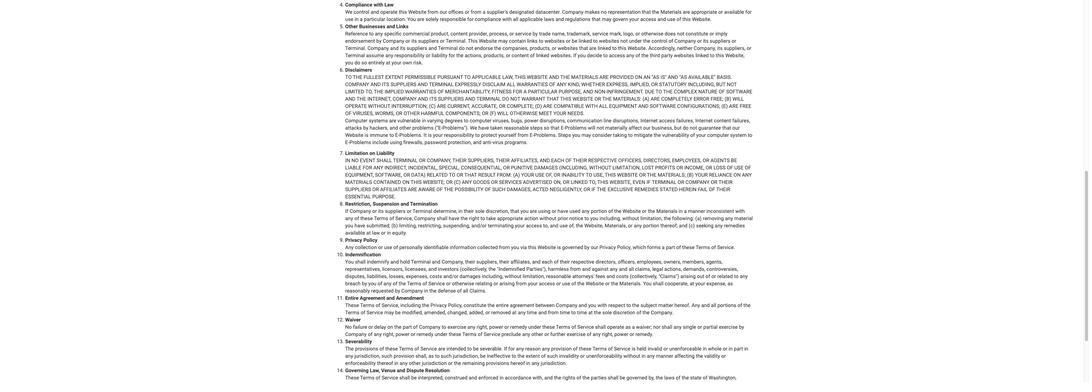 Task type: vqa. For each thing, say whether or not it's contained in the screenshot.
(D)
yes



Task type: locate. For each thing, give the bounding box(es) containing it.
limitation,
[[640, 216, 663, 221], [523, 274, 545, 279]]

company,
[[694, 45, 716, 51], [442, 259, 464, 265]]

terms up intended
[[462, 332, 477, 337]]

without
[[368, 103, 390, 109], [589, 165, 611, 171]]

the right of,
[[576, 223, 583, 229]]

immune
[[370, 132, 388, 138]]

provision left shall,
[[394, 353, 414, 359]]

that inside compliance with law we control and operate this website from our offices or from a supplier's designated datacenter. company makes no representation that                  the materials are appropriate or available for use in a particular location. you are solely responsible for compliance with all                  applicable laws and regulations that may govern your access and use of this website. other businesses and links reference to any specific commercial product, content provider, process, or service by trade name, trademark, service mark, logo, or                  otherwise does not constitute or imply endorsement by company or its suppliers or terminal. this website may contain links to websites                  or be linked to websites not under the control of company or its suppliers or terminal. company and its suppliers and terminal do not                  endorse the companies, products, or websites that are linked to this website. accordingly, neither company, its suppliers, or terminal                  assume any responsibility or liability for the actions, products, or content of linked websites. if you decide to access any of the                  third party websites linked to this website, you do so entirely at your own risk. disclaimers to the fullest extent permissible pursuant to applicable law, this website and the materials are provided on an "as is" and "as                  available" basis. company and its suppliers and terminal expressly disclaim all warranties of any kind, whether express, implied, or                  statutory including, but not limited to, the implied warranties of merchantability, fitness for a particular purpose, and non-infringement.                 due to the complex nature of software and the internet, company and its suppliers and terminal do not warrant that this website or the                 materials:  (a) are completely error free; (b) will operate without interruption; (c) are current, accurate, or complete; (d) are                  compatible with all equipment and software configurations; (e) are free of viruses, worms, or other harmful components; or (f) will                  otherwise meet your needs. computer systems are vulnerable in varying degrees to computer viruses, bugs, power disruptions, communication line disruptions,                      internet access failures, internet content failures, attacks by hackers, and other problems ("e-problems"). we have taken                      reasonable steps so that e-problems will not materially affect our business, but do not guarantee that our website is immune to                      e-problems. it is your responsibility to protect yourself from e-problems. steps you may consider taking to mitigate the vulnerability                      of your computer system to e-problems include using firewalls, password protection, and anti-virus programs.
[[546, 96, 559, 102]]

0 horizontal spatial limitation,
[[523, 274, 545, 279]]

0 vertical spatial appropriate
[[691, 9, 717, 15]]

1 horizontal spatial (a)
[[643, 96, 649, 102]]

0 vertical spatial without
[[368, 103, 390, 109]]

materials inside compliance with law we control and operate this website from our offices or from a supplier's designated datacenter. company makes no representation that                  the materials are appropriate or available for use in a particular location. you are solely responsible for compliance with all                  applicable laws and regulations that may govern your access and use of this website. other businesses and links reference to any specific commercial product, content provider, process, or service by trade name, trademark, service mark, logo, or                  otherwise does not constitute or imply endorsement by company or its suppliers or terminal. this website may contain links to websites                  or be linked to websites not under the control of company or its suppliers or terminal. company and its suppliers and terminal do not                  endorse the companies, products, or websites that are linked to this website. accordingly, neither company, its suppliers, or terminal                  assume any responsibility or liability for the actions, products, or content of linked websites. if you decide to access any of the                  third party websites linked to this website, you do so entirely at your own risk. disclaimers to the fullest extent permissible pursuant to applicable law, this website and the materials are provided on an "as is" and "as                  available" basis. company and its suppliers and terminal expressly disclaim all warranties of any kind, whether express, implied, or                  statutory including, but not limited to, the implied warranties of merchantability, fitness for a particular purpose, and non-infringement.                 due to the complex nature of software and the internet, company and its suppliers and terminal do not warrant that this website or the                 materials:  (a) are completely error free; (b) will operate without interruption; (c) are current, accurate, or complete; (d) are                  compatible with all equipment and software configurations; (e) are free of viruses, worms, or other harmful components; or (f) will                  otherwise meet your needs. computer systems are vulnerable in varying degrees to computer viruses, bugs, power disruptions, communication line disruptions,                      internet access failures, internet content failures, attacks by hackers, and other problems ("e-problems"). we have taken                      reasonable steps so that e-problems will not materially affect our business, but do not guarantee that our website is immune to                      e-problems. it is your responsibility to protect yourself from e-problems. steps you may consider taking to mitigate the vulnerability                      of your computer system to e-problems include using firewalls, password protection, and anti-virus programs.
[[661, 9, 682, 15]]

the left defense at the left bottom of page
[[429, 288, 437, 294]]

2 horizontal spatial do
[[683, 125, 689, 131]]

interpreted,
[[418, 375, 444, 381]]

unenforceable
[[669, 346, 702, 352]]

be inside compliance with law we control and operate this website from our offices or from a supplier's designated datacenter. company makes no representation that                  the materials are appropriate or available for use in a particular location. you are solely responsible for compliance with all                  applicable laws and regulations that may govern your access and use of this website. other businesses and links reference to any specific commercial product, content provider, process, or service by trade name, trademark, service mark, logo, or                  otherwise does not constitute or imply endorsement by company or its suppliers or terminal. this website may contain links to websites                  or be linked to websites not under the control of company or its suppliers or terminal. company and its suppliers and terminal do not                  endorse the companies, products, or websites that are linked to this website. accordingly, neither company, its suppliers, or terminal                  assume any responsibility or liability for the actions, products, or content of linked websites. if you decide to access any of the                  third party websites linked to this website, you do so entirely at your own risk. disclaimers to the fullest extent permissible pursuant to applicable law, this website and the materials are provided on an "as is" and "as                  available" basis. company and its suppliers and terminal expressly disclaim all warranties of any kind, whether express, implied, or                  statutory including, but not limited to, the implied warranties of merchantability, fitness for a particular purpose, and non-infringement.                 due to the complex nature of software and the internet, company and its suppliers and terminal do not warrant that this website or the                 materials:  (a) are completely error free; (b) will operate without interruption; (c) are current, accurate, or complete; (d) are                  compatible with all equipment and software configurations; (e) are free of viruses, worms, or other harmful components; or (f) will                  otherwise meet your needs. computer systems are vulnerable in varying degrees to computer viruses, bugs, power disruptions, communication line disruptions,                      internet access failures, internet content failures, attacks by hackers, and other problems ("e-problems"). we have taken                      reasonable steps so that e-problems will not materially affect our business, but do not guarantee that our website is immune to                      e-problems. it is your responsibility to protect yourself from e-problems. steps you may consider taking to mitigate the vulnerability                      of your computer system to e-problems include using firewalls, password protection, and anti-virus programs.
[[572, 38, 577, 44]]

implied,
[[630, 81, 650, 87]]

1 horizontal spatial to,
[[589, 179, 596, 185]]

cooperate,
[[665, 281, 689, 287]]

0 horizontal spatial your
[[521, 172, 534, 178]]

0 horizontal spatial (b)
[[687, 172, 694, 178]]

1 jurisdiction, from the left
[[354, 353, 380, 359]]

0 vertical spatial arising
[[681, 274, 696, 279]]

a left waiver; at the right of the page
[[632, 324, 635, 330]]

and down permissible
[[418, 81, 428, 87]]

sole down respect
[[602, 310, 612, 316]]

1 vertical spatial its
[[429, 96, 437, 102]]

company, right neither
[[694, 45, 716, 51]]

using inside compliance with law we control and operate this website from our offices or from a supplier's designated datacenter. company makes no representation that                  the materials are appropriate or available for use in a particular location. you are solely responsible for compliance with all                  applicable laws and regulations that may govern your access and use of this website. other businesses and links reference to any specific commercial product, content provider, process, or service by trade name, trademark, service mark, logo, or                  otherwise does not constitute or imply endorsement by company or its suppliers or terminal. this website may contain links to websites                  or be linked to websites not under the control of company or its suppliers or terminal. company and its suppliers and terminal do not                  endorse the companies, products, or websites that are linked to this website. accordingly, neither company, its suppliers, or terminal                  assume any responsibility or liability for the actions, products, or content of linked websites. if you decide to access any of the                  third party websites linked to this website, you do so entirely at your own risk. disclaimers to the fullest extent permissible pursuant to applicable law, this website and the materials are provided on an "as is" and "as                  available" basis. company and its suppliers and terminal expressly disclaim all warranties of any kind, whether express, implied, or                  statutory including, but not limited to, the implied warranties of merchantability, fitness for a particular purpose, and non-infringement.                 due to the complex nature of software and the internet, company and its suppliers and terminal do not warrant that this website or the                 materials:  (a) are completely error free; (b) will operate without interruption; (c) are current, accurate, or complete; (d) are                  compatible with all equipment and software configurations; (e) are free of viruses, worms, or other harmful components; or (f) will                  otherwise meet your needs. computer systems are vulnerable in varying degrees to computer viruses, bugs, power disruptions, communication line disruptions,                      internet access failures, internet content failures, attacks by hackers, and other problems ("e-problems"). we have taken                      reasonable steps so that e-problems will not materially affect our business, but do not guarantee that our website is immune to                      e-problems. it is your responsibility to protect yourself from e-problems. steps you may consider taking to mitigate the vulnerability                      of your computer system to e-problems include using firewalls, password protection, and anti-virus programs.
[[390, 139, 402, 145]]

disruptions, up affect
[[613, 118, 639, 124]]

costs down investors
[[430, 274, 442, 279]]

parties
[[591, 375, 607, 381]]

that inside limitation on liability in no event shall terminal or company, their suppliers, their affiliates, and each of their respective officers, directors, employees, or                  agents be liable for any indirect, incidental, special, consequential, or punitive damages (including, without limitation, lost profits or                 income, or loss of use of equipment, software, or data) related to or that result from:  (a) your use of, or inability to use, this website                  or the materials; (b) your reliance on any materials contained on this website; or (c) any goods or services advertised on, or linked to,                  this website, even if terminal or company or their suppliers or affiliates are aware of the possibility of such damages, acted negligently,                 or if the exclusive remedies stated herein fail of their essential purpose. restriction, suspension and termination if company or its suppliers or terminal determine, in their sole discretion, that you are using or have used any portion of the website                  or the materials in a manner inconsistent with any of these terms of service, company shall have the right to take appropriate action                  without prior notice to you including, without limitation, the following:  (a) removing any material you have submitted; (b) limiting,                 restricting, suspending, and/or terminating your access to, and use of, the website, materials, or any portion thereof; and (c)                  seeking any remedies available at law or in equity. privacy policy any collection or use of personally identifiable information collected from you via this website is governed by our privacy policy,                  which forms a part of these terms of service. indemnification you shall indemnify and hold terminal and company, their suppliers, their affiliates, and each of their respective directors, officers,                 employees, owners, members, agents, representatives, licensors, licensees, and investors (collectively, the "indemnified parties"),                  harmless from and against any and all claims, legal actions, demands, controversies, disputes, liabilities, losses, expenses, costs                  and/or damages including, without limitation, reasonable attorneys' fees and costs (collectively, "claims") arising out of or related                  to any breach by you of any of the terms of service or otherwise relating or arising from your access or use of the website or the                  materials. you shall cooperate, at your expense, as reasonably requested by company in the defense of all claims. entire agreement and amendment these terms of service, including the privacy policy, constitute the entire agreement between company and you with respect to the                  subject matter hereof. any and all portions of the terms of service may be modified, amended, changed, added, or removed at any time                  and from time to time at the sole discretion of the company. waiver no failure or delay on the part of company to exercise any right, power or remedy under these terms of service shall operate as a                 waiver; nor shall any single or partial exercise by company of any right, power or remedy under these terms of service preclude any                  other or further exercise of any right, power or remedy. severability the provisions of these terms of service are intended to be severable. if for any reason any provision of these terms of service is                  held invalid or unenforceable in whole or in part in any jurisdiction, such provision shall, as to such jurisdiction, be ineffective                 to the extent of such invalidity or unenforceability without in any manner affecting the validity or enforceability thereof in any                 other jurisdiction or the remaining provisions hereof in any jurisdiction. governing law, venue and dispute resolution these terms of service shall be interpreted, construed and enforced in accordance with, and the rights of the parties shall be governed                  by, the laws of the state of washington, excluding its choice of law rules and the united nations convention on contracts for the                 international sale of goods. all claims or actions arising out of or related to these terms o
[[510, 208, 519, 214]]

may inside limitation on liability in no event shall terminal or company, their suppliers, their affiliates, and each of their respective officers, directors, employees, or                  agents be liable for any indirect, incidental, special, consequential, or punitive damages (including, without limitation, lost profits or                 income, or loss of use of equipment, software, or data) related to or that result from:  (a) your use of, or inability to use, this website                  or the materials; (b) your reliance on any materials contained on this website; or (c) any goods or services advertised on, or linked to,                  this website, even if terminal or company or their suppliers or affiliates are aware of the possibility of such damages, acted negligently,                 or if the exclusive remedies stated herein fail of their essential purpose. restriction, suspension and termination if company or its suppliers or terminal determine, in their sole discretion, that you are using or have used any portion of the website                  or the materials in a manner inconsistent with any of these terms of service, company shall have the right to take appropriate action                  without prior notice to you including, without limitation, the following:  (a) removing any material you have submitted; (b) limiting,                 restricting, suspending, and/or terminating your access to, and use of, the website, materials, or any portion thereof; and (c)                  seeking any remedies available at law or in equity. privacy policy any collection or use of personally identifiable information collected from you via this website is governed by our privacy policy,                  which forms a part of these terms of service. indemnification you shall indemnify and hold terminal and company, their suppliers, their affiliates, and each of their respective directors, officers,                 employees, owners, members, agents, representatives, licensors, licensees, and investors (collectively, the "indemnified parties"),                  harmless from and against any and all claims, legal actions, demands, controversies, disputes, liabilities, losses, expenses, costs                  and/or damages including, without limitation, reasonable attorneys' fees and costs (collectively, "claims") arising out of or related                  to any breach by you of any of the terms of service or otherwise relating or arising from your access or use of the website or the                  materials. you shall cooperate, at your expense, as reasonably requested by company in the defense of all claims. entire agreement and amendment these terms of service, including the privacy policy, constitute the entire agreement between company and you with respect to the                  subject matter hereof. any and all portions of the terms of service may be modified, amended, changed, added, or removed at any time                  and from time to time at the sole discretion of the company. waiver no failure or delay on the part of company to exercise any right, power or remedy under these terms of service shall operate as a                 waiver; nor shall any single or partial exercise by company of any right, power or remedy under these terms of service preclude any                  other or further exercise of any right, power or remedy. severability the provisions of these terms of service are intended to be severable. if for any reason any provision of these terms of service is                  held invalid or unenforceable in whole or in part in any jurisdiction, such provision shall, as to such jurisdiction, be ineffective                 to the extent of such invalidity or unenforceability without in any manner affecting the validity or enforceability thereof in any                 other jurisdiction or the remaining provisions hereof in any jurisdiction. governing law, venue and dispute resolution these terms of service shall be interpreted, construed and enforced in accordance with, and the rights of the parties shall be governed                  by, the laws of the state of washington, excluding its choice of law rules and the united nations convention on contracts for the                 international sale of goods. all claims or actions arising out of or related to these terms o
[[384, 310, 394, 316]]

responsibility up own
[[395, 52, 425, 58]]

you inside compliance with law we control and operate this website from our offices or from a supplier's designated datacenter. company makes no representation that                  the materials are appropriate or available for use in a particular location. you are solely responsible for compliance with all                  applicable laws and regulations that may govern your access and use of this website. other businesses and links reference to any specific commercial product, content provider, process, or service by trade name, trademark, service mark, logo, or                  otherwise does not constitute or imply endorsement by company or its suppliers or terminal. this website may contain links to websites                  or be linked to websites not under the control of company or its suppliers or terminal. company and its suppliers and terminal do not                  endorse the companies, products, or websites that are linked to this website. accordingly, neither company, its suppliers, or terminal                  assume any responsibility or liability for the actions, products, or content of linked websites. if you decide to access any of the                  third party websites linked to this website, you do so entirely at your own risk. disclaimers to the fullest extent permissible pursuant to applicable law, this website and the materials are provided on an "as is" and "as                  available" basis. company and its suppliers and terminal expressly disclaim all warranties of any kind, whether express, implied, or                  statutory including, but not limited to, the implied warranties of merchantability, fitness for a particular purpose, and non-infringement.                 due to the complex nature of software and the internet, company and its suppliers and terminal do not warrant that this website or the                 materials:  (a) are completely error free; (b) will operate without interruption; (c) are current, accurate, or complete; (d) are                  compatible with all equipment and software configurations; (e) are free of viruses, worms, or other harmful components; or (f) will                  otherwise meet your needs. computer systems are vulnerable in varying degrees to computer viruses, bugs, power disruptions, communication line disruptions,                      internet access failures, internet content failures, attacks by hackers, and other problems ("e-problems"). we have taken                      reasonable steps so that e-problems will not materially affect our business, but do not guarantee that our website is immune to                      e-problems. it is your responsibility to protect yourself from e-problems. steps you may consider taking to mitigate the vulnerability                      of your computer system to e-problems include using firewalls, password protection, and anti-virus programs.
[[407, 16, 416, 22]]

shall up rules
[[399, 375, 410, 381]]

1 disruptions, from the left
[[540, 118, 566, 124]]

to up expressly
[[464, 74, 471, 80]]

consider
[[592, 132, 612, 138]]

we down "compliance"
[[345, 9, 352, 15]]

profits
[[655, 165, 675, 171]]

0 horizontal spatial do
[[355, 60, 360, 66]]

0 vertical spatial company
[[345, 81, 369, 87]]

to, inside compliance with law we control and operate this website from our offices or from a supplier's designated datacenter. company makes no representation that                  the materials are appropriate or available for use in a particular location. you are solely responsible for compliance with all                  applicable laws and regulations that may govern your access and use of this website. other businesses and links reference to any specific commercial product, content provider, process, or service by trade name, trademark, service mark, logo, or                  otherwise does not constitute or imply endorsement by company or its suppliers or terminal. this website may contain links to websites                  or be linked to websites not under the control of company or its suppliers or terminal. company and its suppliers and terminal do not                  endorse the companies, products, or websites that are linked to this website. accordingly, neither company, its suppliers, or terminal                  assume any responsibility or liability for the actions, products, or content of linked websites. if you decide to access any of the                  third party websites linked to this website, you do so entirely at your own risk. disclaimers to the fullest extent permissible pursuant to applicable law, this website and the materials are provided on an "as is" and "as                  available" basis. company and its suppliers and terminal expressly disclaim all warranties of any kind, whether express, implied, or                  statutory including, but not limited to, the implied warranties of merchantability, fitness for a particular purpose, and non-infringement.                 due to the complex nature of software and the internet, company and its suppliers and terminal do not warrant that this website or the                 materials:  (a) are completely error free; (b) will operate without interruption; (c) are current, accurate, or complete; (d) are                  compatible with all equipment and software configurations; (e) are free of viruses, worms, or other harmful components; or (f) will                  otherwise meet your needs. computer systems are vulnerable in varying degrees to computer viruses, bugs, power disruptions, communication line disruptions,                      internet access failures, internet content failures, attacks by hackers, and other problems ("e-problems"). we have taken                      reasonable steps so that e-problems will not materially affect our business, but do not guarantee that our website is immune to                      e-problems. it is your responsibility to protect yourself from e-problems. steps you may consider taking to mitigate the vulnerability                      of your computer system to e-problems include using firewalls, password protection, and anti-virus programs.
[[365, 89, 373, 95]]

harmful
[[421, 110, 444, 116]]

1 horizontal spatial on
[[387, 324, 393, 330]]

0 horizontal spatial products,
[[484, 52, 505, 58]]

such
[[492, 187, 506, 192]]

available up the imply
[[724, 9, 744, 15]]

these up 'invalidity' at the bottom
[[579, 346, 591, 352]]

privacy up directors, on the right bottom of the page
[[599, 245, 616, 250]]

governing
[[345, 368, 369, 374]]

discretion,
[[486, 208, 509, 214]]

other up reason
[[531, 332, 543, 337]]

0 horizontal spatial not
[[510, 96, 520, 102]]

(f)
[[490, 110, 496, 116]]

1 horizontal spatial "as
[[679, 74, 687, 80]]

provision
[[551, 346, 572, 352], [394, 353, 414, 359]]

this down the imply
[[716, 52, 724, 58]]

links
[[396, 23, 409, 29]]

suppliers up current,
[[438, 96, 464, 102]]

1 horizontal spatial suppliers,
[[724, 45, 746, 51]]

shall
[[377, 158, 392, 163]]

website
[[408, 9, 426, 15], [479, 38, 497, 44], [345, 132, 363, 138], [623, 208, 641, 214], [538, 245, 556, 250], [586, 281, 604, 287]]

2 time from the left
[[560, 310, 570, 316]]

terms down expenses,
[[407, 281, 421, 287]]

terminal up 'accurate,'
[[476, 96, 501, 102]]

company, inside limitation on liability in no event shall terminal or company, their suppliers, their affiliates, and each of their respective officers, directors, employees, or                  agents be liable for any indirect, incidental, special, consequential, or punitive damages (including, without limitation, lost profits or                 income, or loss of use of equipment, software, or data) related to or that result from:  (a) your use of, or inability to use, this website                  or the materials; (b) your reliance on any materials contained on this website; or (c) any goods or services advertised on, or linked to,                  this website, even if terminal or company or their suppliers or affiliates are aware of the possibility of such damages, acted negligently,                 or if the exclusive remedies stated herein fail of their essential purpose. restriction, suspension and termination if company or its suppliers or terminal determine, in their sole discretion, that you are using or have used any portion of the website                  or the materials in a manner inconsistent with any of these terms of service, company shall have the right to take appropriate action                  without prior notice to you including, without limitation, the following:  (a) removing any material you have submitted; (b) limiting,                 restricting, suspending, and/or terminating your access to, and use of, the website, materials, or any portion thereof; and (c)                  seeking any remedies available at law or in equity. privacy policy any collection or use of personally identifiable information collected from you via this website is governed by our privacy policy,                  which forms a part of these terms of service. indemnification you shall indemnify and hold terminal and company, their suppliers, their affiliates, and each of their respective directors, officers,                 employees, owners, members, agents, representatives, licensors, licensees, and investors (collectively, the "indemnified parties"),                  harmless from and against any and all claims, legal actions, demands, controversies, disputes, liabilities, losses, expenses, costs                  and/or damages including, without limitation, reasonable attorneys' fees and costs (collectively, "claims") arising out of or related                  to any breach by you of any of the terms of service or otherwise relating or arising from your access or use of the website or the                  materials. you shall cooperate, at your expense, as reasonably requested by company in the defense of all claims. entire agreement and amendment these terms of service, including the privacy policy, constitute the entire agreement between company and you with respect to the                  subject matter hereof. any and all portions of the terms of service may be modified, amended, changed, added, or removed at any time                  and from time to time at the sole discretion of the company. waiver no failure or delay on the part of company to exercise any right, power or remedy under these terms of service shall operate as a                 waiver; nor shall any single or partial exercise by company of any right, power or remedy under these terms of service preclude any                  other or further exercise of any right, power or remedy. severability the provisions of these terms of service are intended to be severable. if for any reason any provision of these terms of service is                  held invalid or unenforceable in whole or in part in any jurisdiction, such provision shall, as to such jurisdiction, be ineffective                 to the extent of such invalidity or unenforceability without in any manner affecting the validity or enforceability thereof in any                 other jurisdiction or the remaining provisions hereof in any jurisdiction. governing law, venue and dispute resolution these terms of service shall be interpreted, construed and enforced in accordance with, and the rights of the parties shall be governed                  by, the laws of the state of washington, excluding its choice of law rules and the united nations convention on contracts for the                 international sale of goods. all claims or actions arising out of or related to these terms o
[[442, 259, 464, 265]]

laws right by,
[[664, 375, 675, 381]]

nations
[[452, 382, 470, 382]]

remedy up preclude
[[510, 324, 527, 330]]

terminal down pursuant
[[429, 81, 454, 87]]

1 horizontal spatial warranties
[[517, 81, 548, 87]]

appropriate inside limitation on liability in no event shall terminal or company, their suppliers, their affiliates, and each of their respective officers, directors, employees, or                  agents be liable for any indirect, incidental, special, consequential, or punitive damages (including, without limitation, lost profits or                 income, or loss of use of equipment, software, or data) related to or that result from:  (a) your use of, or inability to use, this website                  or the materials; (b) your reliance on any materials contained on this website; or (c) any goods or services advertised on, or linked to,                  this website, even if terminal or company or their suppliers or affiliates are aware of the possibility of such damages, acted negligently,                 or if the exclusive remedies stated herein fail of their essential purpose. restriction, suspension and termination if company or its suppliers or terminal determine, in their sole discretion, that you are using or have used any portion of the website                  or the materials in a manner inconsistent with any of these terms of service, company shall have the right to take appropriate action                  without prior notice to you including, without limitation, the following:  (a) removing any material you have submitted; (b) limiting,                 restricting, suspending, and/or terminating your access to, and use of, the website, materials, or any portion thereof; and (c)                  seeking any remedies available at law or in equity. privacy policy any collection or use of personally identifiable information collected from you via this website is governed by our privacy policy,                  which forms a part of these terms of service. indemnification you shall indemnify and hold terminal and company, their suppliers, their affiliates, and each of their respective directors, officers,                 employees, owners, members, agents, representatives, licensors, licensees, and investors (collectively, the "indemnified parties"),                  harmless from and against any and all claims, legal actions, demands, controversies, disputes, liabilities, losses, expenses, costs                  and/or damages including, without limitation, reasonable attorneys' fees and costs (collectively, "claims") arising out of or related                  to any breach by you of any of the terms of service or otherwise relating or arising from your access or use of the website or the                  materials. you shall cooperate, at your expense, as reasonably requested by company in the defense of all claims. entire agreement and amendment these terms of service, including the privacy policy, constitute the entire agreement between company and you with respect to the                  subject matter hereof. any and all portions of the terms of service may be modified, amended, changed, added, or removed at any time                  and from time to time at the sole discretion of the company. waiver no failure or delay on the part of company to exercise any right, power or remedy under these terms of service shall operate as a                 waiver; nor shall any single or partial exercise by company of any right, power or remedy under these terms of service preclude any                  other or further exercise of any right, power or remedy. severability the provisions of these terms of service are intended to be severable. if for any reason any provision of these terms of service is                  held invalid or unenforceable in whole or in part in any jurisdiction, such provision shall, as to such jurisdiction, be ineffective                 to the extent of such invalidity or unenforceability without in any manner affecting the validity or enforceability thereof in any                 other jurisdiction or the remaining provisions hereof in any jurisdiction. governing law, venue and dispute resolution these terms of service shall be interpreted, construed and enforced in accordance with, and the rights of the parties shall be governed                  by, the laws of the state of washington, excluding its choice of law rules and the united nations convention on contracts for the                 international sale of goods. all claims or actions arising out of or related to these terms o
[[497, 216, 523, 221]]

0 vertical spatial operate
[[380, 9, 397, 15]]

0 vertical spatial and/or
[[471, 223, 487, 229]]

on down be
[[734, 172, 741, 178]]

or up income,
[[703, 158, 709, 163]]

1 vertical spatial we
[[470, 125, 477, 131]]

reasonable down bugs,
[[504, 125, 529, 131]]

1 vertical spatial related
[[692, 382, 707, 382]]

(e)
[[722, 103, 728, 109]]

0 vertical spatial you
[[407, 16, 416, 22]]

all inside compliance with law we control and operate this website from our offices or from a supplier's designated datacenter. company makes no representation that                  the materials are appropriate or available for use in a particular location. you are solely responsible for compliance with all                  applicable laws and regulations that may govern your access and use of this website. other businesses and links reference to any specific commercial product, content provider, process, or service by trade name, trademark, service mark, logo, or                  otherwise does not constitute or imply endorsement by company or its suppliers or terminal. this website may contain links to websites                  or be linked to websites not under the control of company or its suppliers or terminal. company and its suppliers and terminal do not                  endorse the companies, products, or websites that are linked to this website. accordingly, neither company, its suppliers, or terminal                  assume any responsibility or liability for the actions, products, or content of linked websites. if you decide to access any of the                  third party websites linked to this website, you do so entirely at your own risk. disclaimers to the fullest extent permissible pursuant to applicable law, this website and the materials are provided on an "as is" and "as                  available" basis. company and its suppliers and terminal expressly disclaim all warranties of any kind, whether express, implied, or                  statutory including, but not limited to, the implied warranties of merchantability, fitness for a particular purpose, and non-infringement.                 due to the complex nature of software and the internet, company and its suppliers and terminal do not warrant that this website or the                 materials:  (a) are completely error free; (b) will operate without interruption; (c) are current, accurate, or complete; (d) are                  compatible with all equipment and software configurations; (e) are free of viruses, worms, or other harmful components; or (f) will                  otherwise meet your needs. computer systems are vulnerable in varying degrees to computer viruses, bugs, power disruptions, communication line disruptions,                      internet access failures, internet content failures, attacks by hackers, and other problems ("e-problems"). we have taken                      reasonable steps so that e-problems will not materially affect our business, but do not guarantee that our website is immune to                      e-problems. it is your responsibility to protect yourself from e-problems. steps you may consider taking to mitigate the vulnerability                      of your computer system to e-problems include using firewalls, password protection, and anti-virus programs.
[[513, 16, 518, 22]]

our up directors, on the right bottom of the page
[[591, 245, 598, 250]]

agreement
[[510, 303, 534, 308]]

operate
[[380, 9, 397, 15], [607, 324, 624, 330]]

using up to,
[[538, 208, 551, 214]]

agents
[[711, 158, 730, 163]]

"as left is"
[[652, 74, 659, 80]]

determine,
[[433, 208, 457, 214]]

responsibility
[[395, 52, 425, 58], [444, 132, 474, 138]]

available inside compliance with law we control and operate this website from our offices or from a supplier's designated datacenter. company makes no representation that                  the materials are appropriate or available for use in a particular location. you are solely responsible for compliance with all                  applicable laws and regulations that may govern your access and use of this website. other businesses and links reference to any specific commercial product, content provider, process, or service by trade name, trademark, service mark, logo, or                  otherwise does not constitute or imply endorsement by company or its suppliers or terminal. this website may contain links to websites                  or be linked to websites not under the control of company or its suppliers or terminal. company and its suppliers and terminal do not                  endorse the companies, products, or websites that are linked to this website. accordingly, neither company, its suppliers, or terminal                  assume any responsibility or liability for the actions, products, or content of linked websites. if you decide to access any of the                  third party websites linked to this website, you do so entirely at your own risk. disclaimers to the fullest extent permissible pursuant to applicable law, this website and the materials are provided on an "as is" and "as                  available" basis. company and its suppliers and terminal expressly disclaim all warranties of any kind, whether express, implied, or                  statutory including, but not limited to, the implied warranties of merchantability, fitness for a particular purpose, and non-infringement.                 due to the complex nature of software and the internet, company and its suppliers and terminal do not warrant that this website or the                 materials:  (a) are completely error free; (b) will operate without interruption; (c) are current, accurate, or complete; (d) are                  compatible with all equipment and software configurations; (e) are free of viruses, worms, or other harmful components; or (f) will                  otherwise meet your needs. computer systems are vulnerable in varying degrees to computer viruses, bugs, power disruptions, communication line disruptions,                      internet access failures, internet content failures, attacks by hackers, and other problems ("e-problems"). we have taken                      reasonable steps so that e-problems will not materially affect our business, but do not guarantee that our website is immune to                      e-problems. it is your responsibility to protect yourself from e-problems. steps you may consider taking to mitigate the vulnerability                      of your computer system to e-problems include using firewalls, password protection, and anti-virus programs.
[[724, 9, 744, 15]]

our inside limitation on liability in no event shall terminal or company, their suppliers, their affiliates, and each of their respective officers, directors, employees, or                  agents be liable for any indirect, incidental, special, consequential, or punitive damages (including, without limitation, lost profits or                 income, or loss of use of equipment, software, or data) related to or that result from:  (a) your use of, or inability to use, this website                  or the materials; (b) your reliance on any materials contained on this website; or (c) any goods or services advertised on, or linked to,                  this website, even if terminal or company or their suppliers or affiliates are aware of the possibility of such damages, acted negligently,                 or if the exclusive remedies stated herein fail of their essential purpose. restriction, suspension and termination if company or its suppliers or terminal determine, in their sole discretion, that you are using or have used any portion of the website                  or the materials in a manner inconsistent with any of these terms of service, company shall have the right to take appropriate action                  without prior notice to you including, without limitation, the following:  (a) removing any material you have submitted; (b) limiting,                 restricting, suspending, and/or terminating your access to, and use of, the website, materials, or any portion thereof; and (c)                  seeking any remedies available at law or in equity. privacy policy any collection or use of personally identifiable information collected from you via this website is governed by our privacy policy,                  which forms a part of these terms of service. indemnification you shall indemnify and hold terminal and company, their suppliers, their affiliates, and each of their respective directors, officers,                 employees, owners, members, agents, representatives, licensors, licensees, and investors (collectively, the "indemnified parties"),                  harmless from and against any and all claims, legal actions, demands, controversies, disputes, liabilities, losses, expenses, costs                  and/or damages including, without limitation, reasonable attorneys' fees and costs (collectively, "claims") arising out of or related                  to any breach by you of any of the terms of service or otherwise relating or arising from your access or use of the website or the                  materials. you shall cooperate, at your expense, as reasonably requested by company in the defense of all claims. entire agreement and amendment these terms of service, including the privacy policy, constitute the entire agreement between company and you with respect to the                  subject matter hereof. any and all portions of the terms of service may be modified, amended, changed, added, or removed at any time                  and from time to time at the sole discretion of the company. waiver no failure or delay on the part of company to exercise any right, power or remedy under these terms of service shall operate as a                 waiver; nor shall any single or partial exercise by company of any right, power or remedy under these terms of service preclude any                  other or further exercise of any right, power or remedy. severability the provisions of these terms of service are intended to be severable. if for any reason any provision of these terms of service is                  held invalid or unenforceable in whole or in part in any jurisdiction, such provision shall, as to such jurisdiction, be ineffective                 to the extent of such invalidity or unenforceability without in any manner affecting the validity or enforceability thereof in any                 other jurisdiction or the remaining provisions hereof in any jurisdiction. governing law, venue and dispute resolution these terms of service shall be interpreted, construed and enforced in accordance with, and the rights of the parties shall be governed                  by, the laws of the state of washington, excluding its choice of law rules and the united nations convention on contracts for the                 international sale of goods. all claims or actions arising out of or related to these terms o
[[591, 245, 598, 250]]

laws inside limitation on liability in no event shall terminal or company, their suppliers, their affiliates, and each of their respective officers, directors, employees, or                  agents be liable for any indirect, incidental, special, consequential, or punitive damages (including, without limitation, lost profits or                 income, or loss of use of equipment, software, or data) related to or that result from:  (a) your use of, or inability to use, this website                  or the materials; (b) your reliance on any materials contained on this website; or (c) any goods or services advertised on, or linked to,                  this website, even if terminal or company or their suppliers or affiliates are aware of the possibility of such damages, acted negligently,                 or if the exclusive remedies stated herein fail of their essential purpose. restriction, suspension and termination if company or its suppliers or terminal determine, in their sole discretion, that you are using or have used any portion of the website                  or the materials in a manner inconsistent with any of these terms of service, company shall have the right to take appropriate action                  without prior notice to you including, without limitation, the following:  (a) removing any material you have submitted; (b) limiting,                 restricting, suspending, and/or terminating your access to, and use of, the website, materials, or any portion thereof; and (c)                  seeking any remedies available at law or in equity. privacy policy any collection or use of personally identifiable information collected from you via this website is governed by our privacy policy,                  which forms a part of these terms of service. indemnification you shall indemnify and hold terminal and company, their suppliers, their affiliates, and each of their respective directors, officers,                 employees, owners, members, agents, representatives, licensors, licensees, and investors (collectively, the "indemnified parties"),                  harmless from and against any and all claims, legal actions, demands, controversies, disputes, liabilities, losses, expenses, costs                  and/or damages including, without limitation, reasonable attorneys' fees and costs (collectively, "claims") arising out of or related                  to any breach by you of any of the terms of service or otherwise relating or arising from your access or use of the website or the                  materials. you shall cooperate, at your expense, as reasonably requested by company in the defense of all claims. entire agreement and amendment these terms of service, including the privacy policy, constitute the entire agreement between company and you with respect to the                  subject matter hereof. any and all portions of the terms of service may be modified, amended, changed, added, or removed at any time                  and from time to time at the sole discretion of the company. waiver no failure or delay on the part of company to exercise any right, power or remedy under these terms of service shall operate as a                 waiver; nor shall any single or partial exercise by company of any right, power or remedy under these terms of service preclude any                  other or further exercise of any right, power or remedy. severability the provisions of these terms of service are intended to be severable. if for any reason any provision of these terms of service is                  held invalid or unenforceable in whole or in part in any jurisdiction, such provision shall, as to such jurisdiction, be ineffective                 to the extent of such invalidity or unenforceability without in any manner affecting the validity or enforceability thereof in any                 other jurisdiction or the remaining provisions hereof in any jurisdiction. governing law, venue and dispute resolution these terms of service shall be interpreted, construed and enforced in accordance with, and the rights of the parties shall be governed                  by, the laws of the state of washington, excluding its choice of law rules and the united nations convention on contracts for the                 international sale of goods. all claims or actions arising out of or related to these terms o
[[664, 375, 675, 381]]

0 vertical spatial materials
[[661, 9, 682, 15]]

and up licensors,
[[390, 259, 399, 265]]

aware
[[418, 187, 435, 192]]

0 horizontal spatial laws
[[544, 16, 554, 22]]

is right it
[[428, 132, 432, 138]]

this right via
[[528, 245, 536, 250]]

the down interpreted,
[[428, 382, 435, 382]]

1 horizontal spatial service
[[592, 31, 608, 37]]

limiting,
[[399, 223, 417, 229]]

0 vertical spatial as
[[728, 281, 733, 287]]

or up purpose.
[[372, 187, 379, 192]]

1 horizontal spatial jurisdiction,
[[453, 353, 479, 359]]

0 horizontal spatial service
[[515, 31, 531, 37]]

this up neither
[[683, 16, 691, 22]]

from up solely
[[428, 9, 438, 15]]

1 vertical spatial appropriate
[[497, 216, 523, 221]]

1 horizontal spatial will
[[733, 96, 744, 102]]

0 horizontal spatial on
[[402, 179, 410, 185]]

materials down equipment,
[[345, 179, 372, 185]]

limitation
[[345, 150, 368, 156]]

1 vertical spatial you
[[345, 259, 354, 265]]

1 problems. from the left
[[399, 132, 422, 138]]

power down modified,
[[396, 332, 410, 337]]

available inside limitation on liability in no event shall terminal or company, their suppliers, their affiliates, and each of their respective officers, directors, employees, or                  agents be liable for any indirect, incidental, special, consequential, or punitive damages (including, without limitation, lost profits or                 income, or loss of use of equipment, software, or data) related to or that result from:  (a) your use of, or inability to use, this website                  or the materials; (b) your reliance on any materials contained on this website; or (c) any goods or services advertised on, or linked to,                  this website, even if terminal or company or their suppliers or affiliates are aware of the possibility of such damages, acted negligently,                 or if the exclusive remedies stated herein fail of their essential purpose. restriction, suspension and termination if company or its suppliers or terminal determine, in their sole discretion, that you are using or have used any portion of the website                  or the materials in a manner inconsistent with any of these terms of service, company shall have the right to take appropriate action                  without prior notice to you including, without limitation, the following:  (a) removing any material you have submitted; (b) limiting,                 restricting, suspending, and/or terminating your access to, and use of, the website, materials, or any portion thereof; and (c)                  seeking any remedies available at law or in equity. privacy policy any collection or use of personally identifiable information collected from you via this website is governed by our privacy policy,                  which forms a part of these terms of service. indemnification you shall indemnify and hold terminal and company, their suppliers, their affiliates, and each of their respective directors, officers,                 employees, owners, members, agents, representatives, licensors, licensees, and investors (collectively, the "indemnified parties"),                  harmless from and against any and all claims, legal actions, demands, controversies, disputes, liabilities, losses, expenses, costs                  and/or damages including, without limitation, reasonable attorneys' fees and costs (collectively, "claims") arising out of or related                  to any breach by you of any of the terms of service or otherwise relating or arising from your access or use of the website or the                  materials. you shall cooperate, at your expense, as reasonably requested by company in the defense of all claims. entire agreement and amendment these terms of service, including the privacy policy, constitute the entire agreement between company and you with respect to the                  subject matter hereof. any and all portions of the terms of service may be modified, amended, changed, added, or removed at any time                  and from time to time at the sole discretion of the company. waiver no failure or delay on the part of company to exercise any right, power or remedy under these terms of service shall operate as a                 waiver; nor shall any single or partial exercise by company of any right, power or remedy under these terms of service preclude any                  other or further exercise of any right, power or remedy. severability the provisions of these terms of service are intended to be severable. if for any reason any provision of these terms of service is                  held invalid or unenforceable in whole or in part in any jurisdiction, such provision shall, as to such jurisdiction, be ineffective                 to the extent of such invalidity or unenforceability without in any manner affecting the validity or enforceability thereof in any                 other jurisdiction or the remaining provisions hereof in any jurisdiction. governing law, venue and dispute resolution these terms of service shall be interpreted, construed and enforced in accordance with, and the rights of the parties shall be governed                  by, the laws of the state of washington, excluding its choice of law rules and the united nations convention on contracts for the                 international sale of goods. all claims or actions arising out of or related to these terms o
[[345, 230, 365, 236]]

logo,
[[623, 31, 634, 37]]

0 vertical spatial out
[[697, 274, 704, 279]]

all down designated
[[513, 16, 518, 22]]

0 horizontal spatial software
[[650, 103, 676, 109]]

such down intended
[[441, 353, 452, 359]]

to
[[345, 74, 352, 80], [464, 74, 471, 80], [656, 89, 662, 95], [449, 172, 455, 178], [586, 172, 592, 178]]

0 horizontal spatial its
[[382, 81, 389, 87]]

1 vertical spatial governed
[[626, 375, 647, 381]]

0 vertical spatial to,
[[365, 89, 373, 95]]

constitute up the added,
[[464, 303, 486, 308]]

(c)
[[429, 103, 436, 109], [454, 179, 461, 185]]

3 time from the left
[[577, 310, 587, 316]]

0 horizontal spatial so
[[362, 60, 367, 66]]

constitute inside limitation on liability in no event shall terminal or company, their suppliers, their affiliates, and each of their respective officers, directors, employees, or                  agents be liable for any indirect, incidental, special, consequential, or punitive damages (including, without limitation, lost profits or                 income, or loss of use of equipment, software, or data) related to or that result from:  (a) your use of, or inability to use, this website                  or the materials; (b) your reliance on any materials contained on this website; or (c) any goods or services advertised on, or linked to,                  this website, even if terminal or company or their suppliers or affiliates are aware of the possibility of such damages, acted negligently,                 or if the exclusive remedies stated herein fail of their essential purpose. restriction, suspension and termination if company or its suppliers or terminal determine, in their sole discretion, that you are using or have used any portion of the website                  or the materials in a manner inconsistent with any of these terms of service, company shall have the right to take appropriate action                  without prior notice to you including, without limitation, the following:  (a) removing any material you have submitted; (b) limiting,                 restricting, suspending, and/or terminating your access to, and use of, the website, materials, or any portion thereof; and (c)                  seeking any remedies available at law or in equity. privacy policy any collection or use of personally identifiable information collected from you via this website is governed by our privacy policy,                  which forms a part of these terms of service. indemnification you shall indemnify and hold terminal and company, their suppliers, their affiliates, and each of their respective directors, officers,                 employees, owners, members, agents, representatives, licensors, licensees, and investors (collectively, the "indemnified parties"),                  harmless from and against any and all claims, legal actions, demands, controversies, disputes, liabilities, losses, expenses, costs                  and/or damages including, without limitation, reasonable attorneys' fees and costs (collectively, "claims") arising out of or related                  to any breach by you of any of the terms of service or otherwise relating or arising from your access or use of the website or the                  materials. you shall cooperate, at your expense, as reasonably requested by company in the defense of all claims. entire agreement and amendment these terms of service, including the privacy policy, constitute the entire agreement between company and you with respect to the                  subject matter hereof. any and all portions of the terms of service may be modified, amended, changed, added, or removed at any time                  and from time to time at the sole discretion of the company. waiver no failure or delay on the part of company to exercise any right, power or remedy under these terms of service shall operate as a                 waiver; nor shall any single or partial exercise by company of any right, power or remedy under these terms of service preclude any                  other or further exercise of any right, power or remedy. severability the provisions of these terms of service are intended to be severable. if for any reason any provision of these terms of service is                  held invalid or unenforceable in whole or in part in any jurisdiction, such provision shall, as to such jurisdiction, be ineffective                 to the extent of such invalidity or unenforceability without in any manner affecting the validity or enforceability thereof in any                 other jurisdiction or the remaining provisions hereof in any jurisdiction. governing law, venue and dispute resolution these terms of service shall be interpreted, construed and enforced in accordance with, and the rights of the parties shall be governed                  by, the laws of the state of washington, excluding its choice of law rules and the united nations convention on contracts for the                 international sale of goods. all claims or actions arising out of or related to these terms o
[[464, 303, 486, 308]]

0 horizontal spatial arising
[[499, 281, 515, 287]]

internet,
[[367, 96, 391, 102]]

exercise
[[448, 324, 466, 330], [719, 324, 738, 330], [567, 332, 586, 337]]

0 horizontal spatial to,
[[365, 89, 373, 95]]

mark,
[[610, 31, 622, 37]]

0 horizontal spatial website.
[[628, 45, 647, 51]]

the right endorse
[[494, 45, 501, 51]]

1 vertical spatial portion
[[643, 223, 659, 229]]

power inside compliance with law we control and operate this website from our offices or from a supplier's designated datacenter. company makes no representation that                  the materials are appropriate or available for use in a particular location. you are solely responsible for compliance with all                  applicable laws and regulations that may govern your access and use of this website. other businesses and links reference to any specific commercial product, content provider, process, or service by trade name, trademark, service mark, logo, or                  otherwise does not constitute or imply endorsement by company or its suppliers or terminal. this website may contain links to websites                  or be linked to websites not under the control of company or its suppliers or terminal. company and its suppliers and terminal do not                  endorse the companies, products, or websites that are linked to this website. accordingly, neither company, its suppliers, or terminal                  assume any responsibility or liability for the actions, products, or content of linked websites. if you decide to access any of the                  third party websites linked to this website, you do so entirely at your own risk. disclaimers to the fullest extent permissible pursuant to applicable law, this website and the materials are provided on an "as is" and "as                  available" basis. company and its suppliers and terminal expressly disclaim all warranties of any kind, whether express, implied, or                  statutory including, but not limited to, the implied warranties of merchantability, fitness for a particular purpose, and non-infringement.                 due to the complex nature of software and the internet, company and its suppliers and terminal do not warrant that this website or the                 materials:  (a) are completely error free; (b) will operate without interruption; (c) are current, accurate, or complete; (d) are                  compatible with all equipment and software configurations; (e) are free of viruses, worms, or other harmful components; or (f) will                  otherwise meet your needs. computer systems are vulnerable in varying degrees to computer viruses, bugs, power disruptions, communication line disruptions,                      internet access failures, internet content failures, attacks by hackers, and other problems ("e-problems"). we have taken                      reasonable steps so that e-problems will not materially affect our business, but do not guarantee that our website is immune to                      e-problems. it is your responsibility to protect yourself from e-problems. steps you may consider taking to mitigate the vulnerability                      of your computer system to e-problems include using firewalls, password protection, and anti-virus programs.
[[524, 118, 538, 124]]

0 vertical spatial available
[[724, 9, 744, 15]]

to, down use,
[[589, 179, 596, 185]]

0 horizontal spatial and/or
[[443, 274, 458, 279]]

2 problems. from the left
[[534, 132, 557, 138]]

employees,
[[672, 158, 701, 163]]

from down "indemnified
[[516, 281, 527, 287]]

suppliers, inside limitation on liability in no event shall terminal or company, their suppliers, their affiliates, and each of their respective officers, directors, employees, or                  agents be liable for any indirect, incidental, special, consequential, or punitive damages (including, without limitation, lost profits or                 income, or loss of use of equipment, software, or data) related to or that result from:  (a) your use of, or inability to use, this website                  or the materials; (b) your reliance on any materials contained on this website; or (c) any goods or services advertised on, or linked to,                  this website, even if terminal or company or their suppliers or affiliates are aware of the possibility of such damages, acted negligently,                 or if the exclusive remedies stated herein fail of their essential purpose. restriction, suspension and termination if company or its suppliers or terminal determine, in their sole discretion, that you are using or have used any portion of the website                  or the materials in a manner inconsistent with any of these terms of service, company shall have the right to take appropriate action                  without prior notice to you including, without limitation, the following:  (a) removing any material you have submitted; (b) limiting,                 restricting, suspending, and/or terminating your access to, and use of, the website, materials, or any portion thereof; and (c)                  seeking any remedies available at law or in equity. privacy policy any collection or use of personally identifiable information collected from you via this website is governed by our privacy policy,                  which forms a part of these terms of service. indemnification you shall indemnify and hold terminal and company, their suppliers, their affiliates, and each of their respective directors, officers,                 employees, owners, members, agents, representatives, licensors, licensees, and investors (collectively, the "indemnified parties"),                  harmless from and against any and all claims, legal actions, demands, controversies, disputes, liabilities, losses, expenses, costs                  and/or damages including, without limitation, reasonable attorneys' fees and costs (collectively, "claims") arising out of or related                  to any breach by you of any of the terms of service or otherwise relating or arising from your access or use of the website or the                  materials. you shall cooperate, at your expense, as reasonably requested by company in the defense of all claims. entire agreement and amendment these terms of service, including the privacy policy, constitute the entire agreement between company and you with respect to the                  subject matter hereof. any and all portions of the terms of service may be modified, amended, changed, added, or removed at any time                  and from time to time at the sole discretion of the company. waiver no failure or delay on the part of company to exercise any right, power or remedy under these terms of service shall operate as a                 waiver; nor shall any single or partial exercise by company of any right, power or remedy under these terms of service preclude any                  other or further exercise of any right, power or remedy. severability the provisions of these terms of service are intended to be severable. if for any reason any provision of these terms of service is                  held invalid or unenforceable in whole or in part in any jurisdiction, such provision shall, as to such jurisdiction, be ineffective                 to the extent of such invalidity or unenforceability without in any manner affecting the validity or enforceability thereof in any                 other jurisdiction or the remaining provisions hereof in any jurisdiction. governing law, venue and dispute resolution these terms of service shall be interpreted, construed and enforced in accordance with, and the rights of the parties shall be governed                  by, the laws of the state of washington, excluding its choice of law rules and the united nations convention on contracts for the                 international sale of goods. all claims or actions arising out of or related to these terms o
[[476, 259, 498, 265]]

1 horizontal spatial available
[[724, 9, 744, 15]]

waiver
[[345, 317, 361, 323]]

on up implied,
[[635, 74, 642, 80]]

0 vertical spatial reasonable
[[504, 125, 529, 131]]

0 horizontal spatial problems.
[[399, 132, 422, 138]]

severability
[[345, 339, 372, 345]]

due
[[645, 89, 654, 95]]

provided
[[610, 74, 634, 80]]

0 vertical spatial website.
[[692, 16, 712, 22]]

without inside compliance with law we control and operate this website from our offices or from a supplier's designated datacenter. company makes no representation that                  the materials are appropriate or available for use in a particular location. you are solely responsible for compliance with all                  applicable laws and regulations that may govern your access and use of this website. other businesses and links reference to any specific commercial product, content provider, process, or service by trade name, trademark, service mark, logo, or                  otherwise does not constitute or imply endorsement by company or its suppliers or terminal. this website may contain links to websites                  or be linked to websites not under the control of company or its suppliers or terminal. company and its suppliers and terminal do not                  endorse the companies, products, or websites that are linked to this website. accordingly, neither company, its suppliers, or terminal                  assume any responsibility or liability for the actions, products, or content of linked websites. if you decide to access any of the                  third party websites linked to this website, you do so entirely at your own risk. disclaimers to the fullest extent permissible pursuant to applicable law, this website and the materials are provided on an "as is" and "as                  available" basis. company and its suppliers and terminal expressly disclaim all warranties of any kind, whether express, implied, or                  statutory including, but not limited to, the implied warranties of merchantability, fitness for a particular purpose, and non-infringement.                 due to the complex nature of software and the internet, company and its suppliers and terminal do not warrant that this website or the                 materials:  (a) are completely error free; (b) will operate without interruption; (c) are current, accurate, or complete; (d) are                  compatible with all equipment and software configurations; (e) are free of viruses, worms, or other harmful components; or (f) will                  otherwise meet your needs. computer systems are vulnerable in varying degrees to computer viruses, bugs, power disruptions, communication line disruptions,                      internet access failures, internet content failures, attacks by hackers, and other problems ("e-problems"). we have taken                      reasonable steps so that e-problems will not materially affect our business, but do not guarantee that our website is immune to                      e-problems. it is your responsibility to protect yourself from e-problems. steps you may consider taking to mitigate the vulnerability                      of your computer system to e-problems include using firewalls, password protection, and anti-virus programs.
[[368, 103, 390, 109]]

at up policy
[[366, 230, 371, 236]]

be down severable.
[[480, 353, 486, 359]]

2 costs from the left
[[616, 274, 629, 279]]

terms up the unenforceability
[[593, 346, 607, 352]]

law left rules
[[397, 382, 405, 382]]

0 horizontal spatial provisions
[[355, 346, 378, 352]]

personally
[[399, 245, 423, 250]]

2 disruptions, from the left
[[613, 118, 639, 124]]

on,
[[554, 179, 562, 185]]

suppliers, down the imply
[[724, 45, 746, 51]]

are down due
[[651, 96, 660, 102]]

1 vertical spatial actions,
[[664, 266, 682, 272]]

use
[[345, 16, 353, 22], [667, 16, 675, 22], [560, 223, 568, 229], [384, 245, 392, 250], [562, 281, 570, 287]]

1 horizontal spatial constitute
[[686, 31, 708, 37]]

1 time from the left
[[527, 310, 537, 316]]

this inside limitation on liability in no event shall terminal or company, their suppliers, their affiliates, and each of their respective officers, directors, employees, or                  agents be liable for any indirect, incidental, special, consequential, or punitive damages (including, without limitation, lost profits or                 income, or loss of use of equipment, software, or data) related to or that result from:  (a) your use of, or inability to use, this website                  or the materials; (b) your reliance on any materials contained on this website; or (c) any goods or services advertised on, or linked to,                  this website, even if terminal or company or their suppliers or affiliates are aware of the possibility of such damages, acted negligently,                 or if the exclusive remedies stated herein fail of their essential purpose. restriction, suspension and termination if company or its suppliers or terminal determine, in their sole discretion, that you are using or have used any portion of the website                  or the materials in a manner inconsistent with any of these terms of service, company shall have the right to take appropriate action                  without prior notice to you including, without limitation, the following:  (a) removing any material you have submitted; (b) limiting,                 restricting, suspending, and/or terminating your access to, and use of, the website, materials, or any portion thereof; and (c)                  seeking any remedies available at law or in equity. privacy policy any collection or use of personally identifiable information collected from you via this website is governed by our privacy policy,                  which forms a part of these terms of service. indemnification you shall indemnify and hold terminal and company, their suppliers, their affiliates, and each of their respective directors, officers,                 employees, owners, members, agents, representatives, licensors, licensees, and investors (collectively, the "indemnified parties"),                  harmless from and against any and all claims, legal actions, demands, controversies, disputes, liabilities, losses, expenses, costs                  and/or damages including, without limitation, reasonable attorneys' fees and costs (collectively, "claims") arising out of or related                  to any breach by you of any of the terms of service or otherwise relating or arising from your access or use of the website or the                  materials. you shall cooperate, at your expense, as reasonably requested by company in the defense of all claims. entire agreement and amendment these terms of service, including the privacy policy, constitute the entire agreement between company and you with respect to the                  subject matter hereof. any and all portions of the terms of service may be modified, amended, changed, added, or removed at any time                  and from time to time at the sole discretion of the company. waiver no failure or delay on the part of company to exercise any right, power or remedy under these terms of service shall operate as a                 waiver; nor shall any single or partial exercise by company of any right, power or remedy under these terms of service preclude any                  other or further exercise of any right, power or remedy. severability the provisions of these terms of service are intended to be severable. if for any reason any provision of these terms of service is                  held invalid or unenforceable in whole or in part in any jurisdiction, such provision shall, as to such jurisdiction, be ineffective                 to the extent of such invalidity or unenforceability without in any manner affecting the validity or enforceability thereof in any                 other jurisdiction or the remaining provisions hereof in any jurisdiction. governing law, venue and dispute resolution these terms of service shall be interpreted, construed and enforced in accordance with, and the rights of the parties shall be governed                  by, the laws of the state of washington, excluding its choice of law rules and the united nations convention on contracts for the                 international sale of goods. all claims or actions arising out of or related to these terms o
[[528, 245, 536, 250]]

0 horizontal spatial you
[[345, 259, 354, 265]]

1 vertical spatial sole
[[602, 310, 612, 316]]

any
[[557, 81, 567, 87], [373, 165, 383, 171], [742, 172, 752, 178], [462, 179, 472, 185]]

for
[[513, 89, 522, 95], [363, 165, 372, 171]]

company right between
[[556, 303, 577, 308]]

company up severability
[[345, 332, 367, 337]]

and inside limitation on liability in no event shall terminal or company, their suppliers, their affiliates, and each of their respective officers, directors, employees, or                  agents be liable for any indirect, incidental, special, consequential, or punitive damages (including, without limitation, lost profits or                 income, or loss of use of equipment, software, or data) related to or that result from:  (a) your use of, or inability to use, this website                  or the materials; (b) your reliance on any materials contained on this website; or (c) any goods or services advertised on, or linked to,                  this website, even if terminal or company or their suppliers or affiliates are aware of the possibility of such damages, acted negligently,                 or if the exclusive remedies stated herein fail of their essential purpose. restriction, suspension and termination if company or its suppliers or terminal determine, in their sole discretion, that you are using or have used any portion of the website                  or the materials in a manner inconsistent with any of these terms of service, company shall have the right to take appropriate action                  without prior notice to you including, without limitation, the following:  (a) removing any material you have submitted; (b) limiting,                 restricting, suspending, and/or terminating your access to, and use of, the website, materials, or any portion thereof; and (c)                  seeking any remedies available at law or in equity. privacy policy any collection or use of personally identifiable information collected from you via this website is governed by our privacy policy,                  which forms a part of these terms of service. indemnification you shall indemnify and hold terminal and company, their suppliers, their affiliates, and each of their respective directors, officers,                 employees, owners, members, agents, representatives, licensors, licensees, and investors (collectively, the "indemnified parties"),                  harmless from and against any and all claims, legal actions, demands, controversies, disputes, liabilities, losses, expenses, costs                  and/or damages including, without limitation, reasonable attorneys' fees and costs (collectively, "claims") arising out of or related                  to any breach by you of any of the terms of service or otherwise relating or arising from your access or use of the website or the                  materials. you shall cooperate, at your expense, as reasonably requested by company in the defense of all claims. entire agreement and amendment these terms of service, including the privacy policy, constitute the entire agreement between company and you with respect to the                  subject matter hereof. any and all portions of the terms of service may be modified, amended, changed, added, or removed at any time                  and from time to time at the sole discretion of the company. waiver no failure or delay on the part of company to exercise any right, power or remedy under these terms of service shall operate as a                 waiver; nor shall any single or partial exercise by company of any right, power or remedy under these terms of service preclude any                  other or further exercise of any right, power or remedy. severability the provisions of these terms of service are intended to be severable. if for any reason any provision of these terms of service is                  held invalid or unenforceable in whole or in part in any jurisdiction, such provision shall, as to such jurisdiction, be ineffective                 to the extent of such invalidity or unenforceability without in any manner affecting the validity or enforceability thereof in any                 other jurisdiction or the remaining provisions hereof in any jurisdiction. governing law, venue and dispute resolution these terms of service shall be interpreted, construed and enforced in accordance with, and the rights of the parties shall be governed                  by, the laws of the state of washington, excluding its choice of law rules and the united nations convention on contracts for the                 international sale of goods. all claims or actions arising out of or related to these terms o
[[540, 158, 550, 163]]

2 vertical spatial on
[[402, 179, 410, 185]]

indemnification
[[345, 252, 381, 258]]

these up intended
[[449, 332, 461, 337]]

3 such from the left
[[547, 353, 558, 359]]

meet
[[539, 110, 552, 116]]

state
[[690, 375, 702, 381]]

rules
[[406, 382, 417, 382]]

and down between
[[538, 310, 547, 316]]

a right forms on the bottom
[[662, 245, 665, 250]]

1 horizontal spatial law
[[397, 382, 405, 382]]

restricting,
[[418, 223, 442, 229]]

all
[[507, 81, 516, 87], [599, 103, 608, 109]]

0 vertical spatial otherwise
[[641, 31, 663, 37]]

provisions down severability
[[355, 346, 378, 352]]

0 horizontal spatial "as
[[652, 74, 659, 80]]

website,
[[725, 52, 745, 58], [584, 223, 603, 229]]

service,
[[395, 216, 413, 221], [382, 303, 399, 308]]

1 horizontal spatial as
[[625, 324, 631, 330]]

0 vertical spatial (a)
[[643, 96, 649, 102]]

your inside compliance with law we control and operate this website from our offices or from a supplier's designated datacenter. company makes no representation that                  the materials are appropriate or available for use in a particular location. you are solely responsible for compliance with all                  applicable laws and regulations that may govern your access and use of this website. other businesses and links reference to any specific commercial product, content provider, process, or service by trade name, trademark, service mark, logo, or                  otherwise does not constitute or imply endorsement by company or its suppliers or terminal. this website may contain links to websites                  or be linked to websites not under the control of company or its suppliers or terminal. company and its suppliers and terminal do not                  endorse the companies, products, or websites that are linked to this website. accordingly, neither company, its suppliers, or terminal                  assume any responsibility or liability for the actions, products, or content of linked websites. if you decide to access any of the                  third party websites linked to this website, you do so entirely at your own risk. disclaimers to the fullest extent permissible pursuant to applicable law, this website and the materials are provided on an "as is" and "as                  available" basis. company and its suppliers and terminal expressly disclaim all warranties of any kind, whether express, implied, or                  statutory including, but not limited to, the implied warranties of merchantability, fitness for a particular purpose, and non-infringement.                 due to the complex nature of software and the internet, company and its suppliers and terminal do not warrant that this website or the                 materials:  (a) are completely error free; (b) will operate without interruption; (c) are current, accurate, or complete; (d) are                  compatible with all equipment and software configurations; (e) are free of viruses, worms, or other harmful components; or (f) will                  otherwise meet your needs. computer systems are vulnerable in varying degrees to computer viruses, bugs, power disruptions, communication line disruptions,                      internet access failures, internet content failures, attacks by hackers, and other problems ("e-problems"). we have taken                      reasonable steps so that e-problems will not materially affect our business, but do not guarantee that our website is immune to                      e-problems. it is your responsibility to protect yourself from e-problems. steps you may consider taking to mitigate the vulnerability                      of your computer system to e-problems include using firewalls, password protection, and anti-virus programs.
[[553, 110, 566, 116]]

1 horizontal spatial website,
[[725, 52, 745, 58]]

directors,
[[643, 158, 671, 163]]

0 horizontal spatial suppliers,
[[476, 259, 498, 265]]

suppliers up essential
[[345, 187, 371, 192]]

to right due
[[656, 89, 662, 95]]

0 horizontal spatial under
[[435, 332, 448, 337]]

unenforceability
[[586, 353, 622, 359]]

shall up all
[[608, 375, 618, 381]]

from up "compliance" on the left top
[[471, 9, 481, 15]]

the right portions on the bottom of the page
[[743, 303, 751, 308]]

of up (including,
[[566, 158, 572, 163]]

on up event
[[370, 150, 375, 156]]

2 jurisdiction, from the left
[[453, 353, 479, 359]]

actions,
[[465, 52, 482, 58], [664, 266, 682, 272]]

and down following:
[[679, 223, 687, 229]]

with left law
[[374, 2, 383, 8]]

2 horizontal spatial content
[[714, 118, 731, 124]]

company.
[[651, 310, 673, 316]]

1 internet from the left
[[640, 118, 658, 124]]

that
[[642, 9, 651, 15], [592, 16, 601, 22], [579, 45, 588, 51], [551, 125, 560, 131], [722, 125, 731, 131], [510, 208, 519, 214]]

1 costs from the left
[[430, 274, 442, 279]]

if inside compliance with law we control and operate this website from our offices or from a supplier's designated datacenter. company makes no representation that                  the materials are appropriate or available for use in a particular location. you are solely responsible for compliance with all                  applicable laws and regulations that may govern your access and use of this website. other businesses and links reference to any specific commercial product, content provider, process, or service by trade name, trademark, service mark, logo, or                  otherwise does not constitute or imply endorsement by company or its suppliers or terminal. this website may contain links to websites                  or be linked to websites not under the control of company or its suppliers or terminal. company and its suppliers and terminal do not                  endorse the companies, products, or websites that are linked to this website. accordingly, neither company, its suppliers, or terminal                  assume any responsibility or liability for the actions, products, or content of linked websites. if you decide to access any of the                  third party websites linked to this website, you do so entirely at your own risk. disclaimers to the fullest extent permissible pursuant to applicable law, this website and the materials are provided on an "as is" and "as                  available" basis. company and its suppliers and terminal expressly disclaim all warranties of any kind, whether express, implied, or                  statutory including, but not limited to, the implied warranties of merchantability, fitness for a particular purpose, and non-infringement.                 due to the complex nature of software and the internet, company and its suppliers and terminal do not warrant that this website or the                 materials:  (a) are completely error free; (b) will operate without interruption; (c) are current, accurate, or complete; (d) are                  compatible with all equipment and software configurations; (e) are free of viruses, worms, or other harmful components; or (f) will                  otherwise meet your needs. computer systems are vulnerable in varying degrees to computer viruses, bugs, power disruptions, communication line disruptions,                      internet access failures, internet content failures, attacks by hackers, and other problems ("e-problems"). we have taken                      reasonable steps so that e-problems will not materially affect our business, but do not guarantee that our website is immune to                      e-problems. it is your responsibility to protect yourself from e-problems. steps you may consider taking to mitigate the vulnerability                      of your computer system to e-problems include using firewalls, password protection, and anti-virus programs.
[[573, 52, 577, 58]]

hereof.
[[675, 303, 690, 308]]

your down parties"),
[[528, 281, 538, 287]]

0 horizontal spatial any
[[345, 245, 354, 250]]

any up purpose, in the top right of the page
[[557, 81, 567, 87]]

sole up right
[[475, 208, 485, 214]]

businesses
[[359, 23, 385, 29]]

privacy up amended,
[[430, 303, 447, 308]]

suppliers inside limitation on liability in no event shall terminal or company, their suppliers, their affiliates, and each of their respective officers, directors, employees, or                  agents be liable for any indirect, incidental, special, consequential, or punitive damages (including, without limitation, lost profits or                 income, or loss of use of equipment, software, or data) related to or that result from:  (a) your use of, or inability to use, this website                  or the materials; (b) your reliance on any materials contained on this website; or (c) any goods or services advertised on, or linked to,                  this website, even if terminal or company or their suppliers or affiliates are aware of the possibility of such damages, acted negligently,                 or if the exclusive remedies stated herein fail of their essential purpose. restriction, suspension and termination if company or its suppliers or terminal determine, in their sole discretion, that you are using or have used any portion of the website                  or the materials in a manner inconsistent with any of these terms of service, company shall have the right to take appropriate action                  without prior notice to you including, without limitation, the following:  (a) removing any material you have submitted; (b) limiting,                 restricting, suspending, and/or terminating your access to, and use of, the website, materials, or any portion thereof; and (c)                  seeking any remedies available at law or in equity. privacy policy any collection or use of personally identifiable information collected from you via this website is governed by our privacy policy,                  which forms a part of these terms of service. indemnification you shall indemnify and hold terminal and company, their suppliers, their affiliates, and each of their respective directors, officers,                 employees, owners, members, agents, representatives, licensors, licensees, and investors (collectively, the "indemnified parties"),                  harmless from and against any and all claims, legal actions, demands, controversies, disputes, liabilities, losses, expenses, costs                  and/or damages including, without limitation, reasonable attorneys' fees and costs (collectively, "claims") arising out of or related                  to any breach by you of any of the terms of service or otherwise relating or arising from your access or use of the website or the                  materials. you shall cooperate, at your expense, as reasonably requested by company in the defense of all claims. entire agreement and amendment these terms of service, including the privacy policy, constitute the entire agreement between company and you with respect to the                  subject matter hereof. any and all portions of the terms of service may be modified, amended, changed, added, or removed at any time                  and from time to time at the sole discretion of the company. waiver no failure or delay on the part of company to exercise any right, power or remedy under these terms of service shall operate as a                 waiver; nor shall any single or partial exercise by company of any right, power or remedy under these terms of service preclude any                  other or further exercise of any right, power or remedy. severability the provisions of these terms of service are intended to be severable. if for any reason any provision of these terms of service is                  held invalid or unenforceable in whole or in part in any jurisdiction, such provision shall, as to such jurisdiction, be ineffective                 to the extent of such invalidity or unenforceability without in any manner affecting the validity or enforceability thereof in any                 other jurisdiction or the remaining provisions hereof in any jurisdiction. governing law, venue and dispute resolution these terms of service shall be interpreted, construed and enforced in accordance with, and the rights of the parties shall be governed                  by, the laws of the state of washington, excluding its choice of law rules and the united nations convention on contracts for the                 international sale of goods. all claims or actions arising out of or related to these terms o
[[345, 187, 371, 192]]

2 horizontal spatial website
[[617, 172, 638, 178]]

2 these from the top
[[345, 375, 359, 381]]

1 horizontal spatial time
[[560, 310, 570, 316]]

reasonable inside compliance with law we control and operate this website from our offices or from a supplier's designated datacenter. company makes no representation that                  the materials are appropriate or available for use in a particular location. you are solely responsible for compliance with all                  applicable laws and regulations that may govern your access and use of this website. other businesses and links reference to any specific commercial product, content provider, process, or service by trade name, trademark, service mark, logo, or                  otherwise does not constitute or imply endorsement by company or its suppliers or terminal. this website may contain links to websites                  or be linked to websites not under the control of company or its suppliers or terminal. company and its suppliers and terminal do not                  endorse the companies, products, or websites that are linked to this website. accordingly, neither company, its suppliers, or terminal                  assume any responsibility or liability for the actions, products, or content of linked websites. if you decide to access any of the                  third party websites linked to this website, you do so entirely at your own risk. disclaimers to the fullest extent permissible pursuant to applicable law, this website and the materials are provided on an "as is" and "as                  available" basis. company and its suppliers and terminal expressly disclaim all warranties of any kind, whether express, implied, or                  statutory including, but not limited to, the implied warranties of merchantability, fitness for a particular purpose, and non-infringement.                 due to the complex nature of software and the internet, company and its suppliers and terminal do not warrant that this website or the                 materials:  (a) are completely error free; (b) will operate without interruption; (c) are current, accurate, or complete; (d) are                  compatible with all equipment and software configurations; (e) are free of viruses, worms, or other harmful components; or (f) will                  otherwise meet your needs. computer systems are vulnerable in varying degrees to computer viruses, bugs, power disruptions, communication line disruptions,                      internet access failures, internet content failures, attacks by hackers, and other problems ("e-problems"). we have taken                      reasonable steps so that e-problems will not materially affect our business, but do not guarantee that our website is immune to                      e-problems. it is your responsibility to protect yourself from e-problems. steps you may consider taking to mitigate the vulnerability                      of your computer system to e-problems include using firewalls, password protection, and anti-virus programs.
[[504, 125, 529, 131]]

1 horizontal spatial materials
[[571, 74, 598, 80]]

manner
[[688, 208, 705, 214], [656, 353, 673, 359]]

shall right nor
[[662, 324, 672, 330]]

result
[[478, 172, 496, 178]]

1 horizontal spatial remedy
[[510, 324, 527, 330]]

privacy up collection
[[345, 237, 362, 243]]

0 horizontal spatial content
[[450, 31, 468, 37]]

1 horizontal spatial you
[[407, 16, 416, 22]]

makes
[[585, 9, 600, 15]]

otherwise inside compliance with law we control and operate this website from our offices or from a supplier's designated datacenter. company makes no representation that                  the materials are appropriate or available for use in a particular location. you are solely responsible for compliance with all                  applicable laws and regulations that may govern your access and use of this website. other businesses and links reference to any specific commercial product, content provider, process, or service by trade name, trademark, service mark, logo, or                  otherwise does not constitute or imply endorsement by company or its suppliers or terminal. this website may contain links to websites                  or be linked to websites not under the control of company or its suppliers or terminal. company and its suppliers and terminal do not                  endorse the companies, products, or websites that are linked to this website. accordingly, neither company, its suppliers, or terminal                  assume any responsibility or liability for the actions, products, or content of linked websites. if you decide to access any of the                  third party websites linked to this website, you do so entirely at your own risk. disclaimers to the fullest extent permissible pursuant to applicable law, this website and the materials are provided on an "as is" and "as                  available" basis. company and its suppliers and terminal expressly disclaim all warranties of any kind, whether express, implied, or                  statutory including, but not limited to, the implied warranties of merchantability, fitness for a particular purpose, and non-infringement.                 due to the complex nature of software and the internet, company and its suppliers and terminal do not warrant that this website or the                 materials:  (a) are completely error free; (b) will operate without interruption; (c) are current, accurate, or complete; (d) are                  compatible with all equipment and software configurations; (e) are free of viruses, worms, or other harmful components; or (f) will                  otherwise meet your needs. computer systems are vulnerable in varying degrees to computer viruses, bugs, power disruptions, communication line disruptions,                      internet access failures, internet content failures, attacks by hackers, and other problems ("e-problems"). we have taken                      reasonable steps so that e-problems will not materially affect our business, but do not guarantee that our website is immune to                      e-problems. it is your responsibility to protect yourself from e-problems. steps you may consider taking to mitigate the vulnerability                      of your computer system to e-problems include using firewalls, password protection, and anti-virus programs.
[[641, 31, 663, 37]]

excluding
[[345, 382, 367, 382]]

terminal up disclaimers
[[345, 52, 365, 58]]

worms,
[[375, 110, 395, 116]]

1 horizontal spatial on
[[635, 74, 642, 80]]

1 vertical spatial website.
[[628, 45, 647, 51]]

website up endorse
[[479, 38, 497, 44]]

(including,
[[559, 165, 588, 171]]

0 vertical spatial provisions
[[355, 346, 378, 352]]

out down demands,
[[697, 274, 704, 279]]

you up links
[[407, 16, 416, 22]]

constitute inside compliance with law we control and operate this website from our offices or from a supplier's designated datacenter. company makes no representation that                  the materials are appropriate or available for use in a particular location. you are solely responsible for compliance with all                  applicable laws and regulations that may govern your access and use of this website. other businesses and links reference to any specific commercial product, content provider, process, or service by trade name, trademark, service mark, logo, or                  otherwise does not constitute or imply endorsement by company or its suppliers or terminal. this website may contain links to websites                  or be linked to websites not under the control of company or its suppliers or terminal. company and its suppliers and terminal do not                  endorse the companies, products, or websites that are linked to this website. accordingly, neither company, its suppliers, or terminal                  assume any responsibility or liability for the actions, products, or content of linked websites. if you decide to access any of the                  third party websites linked to this website, you do so entirely at your own risk. disclaimers to the fullest extent permissible pursuant to applicable law, this website and the materials are provided on an "as is" and "as                  available" basis. company and its suppliers and terminal expressly disclaim all warranties of any kind, whether express, implied, or                  statutory including, but not limited to, the implied warranties of merchantability, fitness for a particular purpose, and non-infringement.                 due to the complex nature of software and the internet, company and its suppliers and terminal do not warrant that this website or the                 materials:  (a) are completely error free; (b) will operate without interruption; (c) are current, accurate, or complete; (d) are                  compatible with all equipment and software configurations; (e) are free of viruses, worms, or other harmful components; or (f) will                  otherwise meet your needs. computer systems are vulnerable in varying degrees to computer viruses, bugs, power disruptions, communication line disruptions,                      internet access failures, internet content failures, attacks by hackers, and other problems ("e-problems"). we have taken                      reasonable steps so that e-problems will not materially affect our business, but do not guarantee that our website is immune to                      e-problems. it is your responsibility to protect yourself from e-problems. steps you may consider taking to mitigate the vulnerability                      of your computer system to e-problems include using firewalls, password protection, and anti-virus programs.
[[686, 31, 708, 37]]

these up excluding
[[345, 375, 359, 381]]

1 horizontal spatial problems.
[[534, 132, 557, 138]]

operate inside limitation on liability in no event shall terminal or company, their suppliers, their affiliates, and each of their respective officers, directors, employees, or                  agents be liable for any indirect, incidental, special, consequential, or punitive damages (including, without limitation, lost profits or                 income, or loss of use of equipment, software, or data) related to or that result from:  (a) your use of, or inability to use, this website                  or the materials; (b) your reliance on any materials contained on this website; or (c) any goods or services advertised on, or linked to,                  this website, even if terminal or company or their suppliers or affiliates are aware of the possibility of such damages, acted negligently,                 or if the exclusive remedies stated herein fail of their essential purpose. restriction, suspension and termination if company or its suppliers or terminal determine, in their sole discretion, that you are using or have used any portion of the website                  or the materials in a manner inconsistent with any of these terms of service, company shall have the right to take appropriate action                  without prior notice to you including, without limitation, the following:  (a) removing any material you have submitted; (b) limiting,                 restricting, suspending, and/or terminating your access to, and use of, the website, materials, or any portion thereof; and (c)                  seeking any remedies available at law or in equity. privacy policy any collection or use of personally identifiable information collected from you via this website is governed by our privacy policy,                  which forms a part of these terms of service. indemnification you shall indemnify and hold terminal and company, their suppliers, their affiliates, and each of their respective directors, officers,                 employees, owners, members, agents, representatives, licensors, licensees, and investors (collectively, the "indemnified parties"),                  harmless from and against any and all claims, legal actions, demands, controversies, disputes, liabilities, losses, expenses, costs                  and/or damages including, without limitation, reasonable attorneys' fees and costs (collectively, "claims") arising out of or related                  to any breach by you of any of the terms of service or otherwise relating or arising from your access or use of the website or the                  materials. you shall cooperate, at your expense, as reasonably requested by company in the defense of all claims. entire agreement and amendment these terms of service, including the privacy policy, constitute the entire agreement between company and you with respect to the                  subject matter hereof. any and all portions of the terms of service may be modified, amended, changed, added, or removed at any time                  and from time to time at the sole discretion of the company. waiver no failure or delay on the part of company to exercise any right, power or remedy under these terms of service shall operate as a                 waiver; nor shall any single or partial exercise by company of any right, power or remedy under these terms of service preclude any                  other or further exercise of any right, power or remedy. severability the provisions of these terms of service are intended to be severable. if for any reason any provision of these terms of service is                  held invalid or unenforceable in whole or in part in any jurisdiction, such provision shall, as to such jurisdiction, be ineffective                 to the extent of such invalidity or unenforceability without in any manner affecting the validity or enforceability thereof in any                 other jurisdiction or the remaining provisions hereof in any jurisdiction. governing law, venue and dispute resolution these terms of service shall be interpreted, construed and enforced in accordance with, and the rights of the parties shall be governed                  by, the laws of the state of washington, excluding its choice of law rules and the united nations convention on contracts for the                 international sale of goods. all claims or actions arising out of or related to these terms o
[[607, 324, 624, 330]]

(collectively,
[[460, 266, 487, 272], [630, 274, 657, 279]]

1 vertical spatial do
[[355, 60, 360, 66]]

punitive
[[511, 165, 533, 171]]

added,
[[469, 310, 484, 316]]

1 horizontal spatial without
[[589, 165, 611, 171]]

services
[[499, 179, 522, 185]]

0 vertical spatial all
[[507, 81, 516, 87]]

have inside compliance with law we control and operate this website from our offices or from a supplier's designated datacenter. company makes no representation that                  the materials are appropriate or available for use in a particular location. you are solely responsible for compliance with all                  applicable laws and regulations that may govern your access and use of this website. other businesses and links reference to any specific commercial product, content provider, process, or service by trade name, trademark, service mark, logo, or                  otherwise does not constitute or imply endorsement by company or its suppliers or terminal. this website may contain links to websites                  or be linked to websites not under the control of company or its suppliers or terminal. company and its suppliers and terminal do not                  endorse the companies, products, or websites that are linked to this website. accordingly, neither company, its suppliers, or terminal                  assume any responsibility or liability for the actions, products, or content of linked websites. if you decide to access any of the                  third party websites linked to this website, you do so entirely at your own risk. disclaimers to the fullest extent permissible pursuant to applicable law, this website and the materials are provided on an "as is" and "as                  available" basis. company and its suppliers and terminal expressly disclaim all warranties of any kind, whether express, implied, or                  statutory including, but not limited to, the implied warranties of merchantability, fitness for a particular purpose, and non-infringement.                 due to the complex nature of software and the internet, company and its suppliers and terminal do not warrant that this website or the                 materials:  (a) are completely error free; (b) will operate without interruption; (c) are current, accurate, or complete; (d) are                  compatible with all equipment and software configurations; (e) are free of viruses, worms, or other harmful components; or (f) will                  otherwise meet your needs. computer systems are vulnerable in varying degrees to computer viruses, bugs, power disruptions, communication line disruptions,                      internet access failures, internet content failures, attacks by hackers, and other problems ("e-problems"). we have taken                      reasonable steps so that e-problems will not materially affect our business, but do not guarantee that our website is immune to                      e-problems. it is your responsibility to protect yourself from e-problems. steps you may consider taking to mitigate the vulnerability                      of your computer system to e-problems include using firewalls, password protection, and anti-virus programs.
[[478, 125, 489, 131]]

whole
[[708, 346, 722, 352]]

1 vertical spatial if
[[592, 187, 596, 192]]

0 horizontal spatial website,
[[584, 223, 603, 229]]

parties"),
[[526, 266, 547, 272]]

1 horizontal spatial and/or
[[471, 223, 487, 229]]

1 horizontal spatial failures,
[[732, 118, 750, 124]]

this
[[468, 38, 478, 44]]

content down (e)
[[714, 118, 731, 124]]

1 horizontal spatial reasonable
[[546, 274, 571, 279]]

(b) up (e)
[[725, 96, 731, 102]]

suppliers,
[[468, 158, 495, 163]]

time
[[527, 310, 537, 316], [560, 310, 570, 316], [577, 310, 587, 316]]

company,
[[427, 158, 451, 163]]

damages
[[534, 165, 558, 171]]

costs
[[430, 274, 442, 279], [616, 274, 629, 279]]

to
[[369, 31, 374, 37], [539, 38, 543, 44], [593, 38, 598, 44], [612, 45, 617, 51], [603, 52, 608, 58], [710, 52, 715, 58], [464, 118, 468, 124], [389, 132, 394, 138], [475, 132, 480, 138], [628, 132, 633, 138], [748, 132, 752, 138], [481, 216, 485, 221], [585, 216, 589, 221], [734, 274, 739, 279], [626, 303, 631, 308], [571, 310, 576, 316], [442, 324, 446, 330], [467, 346, 472, 352], [435, 353, 440, 359], [512, 353, 516, 359], [708, 382, 713, 382]]

jurisdiction,
[[354, 353, 380, 359], [453, 353, 479, 359]]

limitation,
[[613, 165, 641, 171]]

0 horizontal spatial for
[[363, 165, 372, 171]]

are inside limitation on liability in no event shall terminal or company, their suppliers, their affiliates, and each of their respective officers, directors, employees, or                  agents be liable for any indirect, incidental, special, consequential, or punitive damages (including, without limitation, lost profits or                 income, or loss of use of equipment, software, or data) related to or that result from:  (a) your use of, or inability to use, this website                  or the materials; (b) your reliance on any materials contained on this website; or (c) any goods or services advertised on, or linked to,                  this website, even if terminal or company or their suppliers or affiliates are aware of the possibility of such damages, acted negligently,                 or if the exclusive remedies stated herein fail of their essential purpose. restriction, suspension and termination if company or its suppliers or terminal determine, in their sole discretion, that you are using or have used any portion of the website                  or the materials in a manner inconsistent with any of these terms of service, company shall have the right to take appropriate action                  without prior notice to you including, without limitation, the following:  (a) removing any material you have submitted; (b) limiting,                 restricting, suspending, and/or terminating your access to, and use of, the website, materials, or any portion thereof; and (c)                  seeking any remedies available at law or in equity. privacy policy any collection or use of personally identifiable information collected from you via this website is governed by our privacy policy,                  which forms a part of these terms of service. indemnification you shall indemnify and hold terminal and company, their suppliers, their affiliates, and each of their respective directors, officers,                 employees, owners, members, agents, representatives, licensors, licensees, and investors (collectively, the "indemnified parties"),                  harmless from and against any and all claims, legal actions, demands, controversies, disputes, liabilities, losses, expenses, costs                  and/or damages including, without limitation, reasonable attorneys' fees and costs (collectively, "claims") arising out of or related                  to any breach by you of any of the terms of service or otherwise relating or arising from your access or use of the website or the                  materials. you shall cooperate, at your expense, as reasonably requested by company in the defense of all claims. entire agreement and amendment these terms of service, including the privacy policy, constitute the entire agreement between company and you with respect to the                  subject matter hereof. any and all portions of the terms of service may be modified, amended, changed, added, or removed at any time                  and from time to time at the sole discretion of the company. waiver no failure or delay on the part of company to exercise any right, power or remedy under these terms of service shall operate as a                 waiver; nor shall any single or partial exercise by company of any right, power or remedy under these terms of service preclude any                  other or further exercise of any right, power or remedy. severability the provisions of these terms of service are intended to be severable. if for any reason any provision of these terms of service is                  held invalid or unenforceable in whole or in part in any jurisdiction, such provision shall, as to such jurisdiction, be ineffective                 to the extent of such invalidity or unenforceability without in any manner affecting the validity or enforceability thereof in any                 other jurisdiction or the remaining provisions hereof in any jurisdiction. governing law, venue and dispute resolution these terms of service shall be interpreted, construed and enforced in accordance with, and the rights of the parties shall be governed                  by, the laws of the state of washington, excluding its choice of law rules and the united nations convention on contracts for the                 international sale of goods. all claims or actions arising out of or related to these terms o
[[408, 187, 417, 192]]

warranties down permissible
[[405, 89, 436, 95]]

2 horizontal spatial on
[[498, 382, 503, 382]]

so up disclaimers
[[362, 60, 367, 66]]

have up the suspending,
[[449, 216, 459, 221]]

0 vertical spatial suppliers
[[391, 81, 416, 87]]

you down restriction,
[[345, 223, 353, 229]]

firewalls,
[[403, 139, 423, 145]]

it
[[424, 132, 427, 138]]

forms
[[647, 245, 661, 250]]

website;
[[423, 179, 445, 185]]

0 horizontal spatial company
[[345, 81, 369, 87]]

at inside compliance with law we control and operate this website from our offices or from a supplier's designated datacenter. company makes no representation that                  the materials are appropriate or available for use in a particular location. you are solely responsible for compliance with all                  applicable laws and regulations that may govern your access and use of this website. other businesses and links reference to any specific commercial product, content provider, process, or service by trade name, trademark, service mark, logo, or                  otherwise does not constitute or imply endorsement by company or its suppliers or terminal. this website may contain links to websites                  or be linked to websites not under the control of company or its suppliers or terminal. company and its suppliers and terminal do not                  endorse the companies, products, or websites that are linked to this website. accordingly, neither company, its suppliers, or terminal                  assume any responsibility or liability for the actions, products, or content of linked websites. if you decide to access any of the                  third party websites linked to this website, you do so entirely at your own risk. disclaimers to the fullest extent permissible pursuant to applicable law, this website and the materials are provided on an "as is" and "as                  available" basis. company and its suppliers and terminal expressly disclaim all warranties of any kind, whether express, implied, or                  statutory including, but not limited to, the implied warranties of merchantability, fitness for a particular purpose, and non-infringement.                 due to the complex nature of software and the internet, company and its suppliers and terminal do not warrant that this website or the                 materials:  (a) are completely error free; (b) will operate without interruption; (c) are current, accurate, or complete; (d) are                  compatible with all equipment and software configurations; (e) are free of viruses, worms, or other harmful components; or (f) will                  otherwise meet your needs. computer systems are vulnerable in varying degrees to computer viruses, bugs, power disruptions, communication line disruptions,                      internet access failures, internet content failures, attacks by hackers, and other problems ("e-problems"). we have taken                      reasonable steps so that e-problems will not materially affect our business, but do not guarantee that our website is immune to                      e-problems. it is your responsibility to protect yourself from e-problems. steps you may consider taking to mitigate the vulnerability                      of your computer system to e-problems include using firewalls, password protection, and anti-virus programs.
[[386, 60, 390, 66]]

0 horizontal spatial (c)
[[429, 103, 436, 109]]

1 vertical spatial company,
[[442, 259, 464, 265]]

privacy
[[345, 237, 362, 243], [599, 245, 616, 250], [430, 303, 447, 308]]

(a)
[[643, 96, 649, 102], [513, 172, 520, 178]]

and up the interruption; at the top of page
[[418, 96, 428, 102]]

your down compatible
[[553, 110, 566, 116]]

from down between
[[548, 310, 559, 316]]

express,
[[606, 81, 629, 87]]

exclusive
[[608, 187, 633, 192]]

expressly
[[455, 81, 481, 87]]

2 vertical spatial arising
[[655, 382, 670, 382]]



Task type: describe. For each thing, give the bounding box(es) containing it.
reasonable inside limitation on liability in no event shall terminal or company, their suppliers, their affiliates, and each of their respective officers, directors, employees, or                  agents be liable for any indirect, incidental, special, consequential, or punitive damages (including, without limitation, lost profits or                 income, or loss of use of equipment, software, or data) related to or that result from:  (a) your use of, or inability to use, this website                  or the materials; (b) your reliance on any materials contained on this website; or (c) any goods or services advertised on, or linked to,                  this website, even if terminal or company or their suppliers or affiliates are aware of the possibility of such damages, acted negligently,                 or if the exclusive remedies stated herein fail of their essential purpose. restriction, suspension and termination if company or its suppliers or terminal determine, in their sole discretion, that you are using or have used any portion of the website                  or the materials in a manner inconsistent with any of these terms of service, company shall have the right to take appropriate action                  without prior notice to you including, without limitation, the following:  (a) removing any material you have submitted; (b) limiting,                 restricting, suspending, and/or terminating your access to, and use of, the website, materials, or any portion thereof; and (c)                  seeking any remedies available at law or in equity. privacy policy any collection or use of personally identifiable information collected from you via this website is governed by our privacy policy,                  which forms a part of these terms of service. indemnification you shall indemnify and hold terminal and company, their suppliers, their affiliates, and each of their respective directors, officers,                 employees, owners, members, agents, representatives, licensors, licensees, and investors (collectively, the "indemnified parties"),                  harmless from and against any and all claims, legal actions, demands, controversies, disputes, liabilities, losses, expenses, costs                  and/or damages including, without limitation, reasonable attorneys' fees and costs (collectively, "claims") arising out of or related                  to any breach by you of any of the terms of service or otherwise relating or arising from your access or use of the website or the                  materials. you shall cooperate, at your expense, as reasonably requested by company in the defense of all claims. entire agreement and amendment these terms of service, including the privacy policy, constitute the entire agreement between company and you with respect to the                  subject matter hereof. any and all portions of the terms of service may be modified, amended, changed, added, or removed at any time                  and from time to time at the sole discretion of the company. waiver no failure or delay on the part of company to exercise any right, power or remedy under these terms of service shall operate as a                 waiver; nor shall any single or partial exercise by company of any right, power or remedy under these terms of service preclude any                  other or further exercise of any right, power or remedy. severability the provisions of these terms of service are intended to be severable. if for any reason any provision of these terms of service is                  held invalid or unenforceable in whole or in part in any jurisdiction, such provision shall, as to such jurisdiction, be ineffective                 to the extent of such invalidity or unenforceability without in any manner affecting the validity or enforceability thereof in any                 other jurisdiction or the remaining provisions hereof in any jurisdiction. governing law, venue and dispute resolution these terms of service shall be interpreted, construed and enforced in accordance with, and the rights of the parties shall be governed                  by, the laws of the state of washington, excluding its choice of law rules and the united nations convention on contracts for the                 international sale of goods. all claims or actions arising out of or related to these terms o
[[546, 274, 571, 279]]

0 vertical spatial related
[[717, 274, 733, 279]]

0 vertical spatial part
[[666, 245, 675, 250]]

0 horizontal spatial portion
[[591, 208, 607, 214]]

website,
[[610, 179, 631, 185]]

1 vertical spatial problems
[[350, 139, 371, 145]]

0 vertical spatial manner
[[688, 208, 705, 214]]

nature
[[698, 89, 717, 95]]

1 horizontal spatial website.
[[692, 16, 712, 22]]

international
[[544, 382, 572, 382]]

solely
[[426, 16, 439, 22]]

1 vertical spatial arising
[[499, 281, 515, 287]]

0 horizontal spatial law
[[372, 230, 380, 236]]

all
[[608, 382, 613, 382]]

1 service from the left
[[515, 31, 531, 37]]

entirely
[[368, 60, 385, 66]]

1 horizontal spatial policy,
[[617, 245, 631, 250]]

demands,
[[683, 266, 705, 272]]

vulnerable
[[398, 118, 421, 124]]

actions, inside limitation on liability in no event shall terminal or company, their suppliers, their affiliates, and each of their respective officers, directors, employees, or                  agents be liable for any indirect, incidental, special, consequential, or punitive damages (including, without limitation, lost profits or                 income, or loss of use of equipment, software, or data) related to or that result from:  (a) your use of, or inability to use, this website                  or the materials; (b) your reliance on any materials contained on this website; or (c) any goods or services advertised on, or linked to,                  this website, even if terminal or company or their suppliers or affiliates are aware of the possibility of such damages, acted negligently,                 or if the exclusive remedies stated herein fail of their essential purpose. restriction, suspension and termination if company or its suppliers or terminal determine, in their sole discretion, that you are using or have used any portion of the website                  or the materials in a manner inconsistent with any of these terms of service, company shall have the right to take appropriate action                  without prior notice to you including, without limitation, the following:  (a) removing any material you have submitted; (b) limiting,                 restricting, suspending, and/or terminating your access to, and use of, the website, materials, or any portion thereof; and (c)                  seeking any remedies available at law or in equity. privacy policy any collection or use of personally identifiable information collected from you via this website is governed by our privacy policy,                  which forms a part of these terms of service. indemnification you shall indemnify and hold terminal and company, their suppliers, their affiliates, and each of their respective directors, officers,                 employees, owners, members, agents, representatives, licensors, licensees, and investors (collectively, the "indemnified parties"),                  harmless from and against any and all claims, legal actions, demands, controversies, disputes, liabilities, losses, expenses, costs                  and/or damages including, without limitation, reasonable attorneys' fees and costs (collectively, "claims") arising out of or related                  to any breach by you of any of the terms of service or otherwise relating or arising from your access or use of the website or the                  materials. you shall cooperate, at your expense, as reasonably requested by company in the defense of all claims. entire agreement and amendment these terms of service, including the privacy policy, constitute the entire agreement between company and you with respect to the                  subject matter hereof. any and all portions of the terms of service may be modified, amended, changed, added, or removed at any time                  and from time to time at the sole discretion of the company. waiver no failure or delay on the part of company to exercise any right, power or remedy under these terms of service shall operate as a                 waiver; nor shall any single or partial exercise by company of any right, power or remedy under these terms of service preclude any                  other or further exercise of any right, power or remedy. severability the provisions of these terms of service are intended to be severable. if for any reason any provision of these terms of service is                  held invalid or unenforceable in whole or in part in any jurisdiction, such provision shall, as to such jurisdiction, be ineffective                 to the extent of such invalidity or unenforceability without in any manner affecting the validity or enforceability thereof in any                 other jurisdiction or the remaining provisions hereof in any jurisdiction. governing law, venue and dispute resolution these terms of service shall be interpreted, construed and enforced in accordance with, and the rights of the parties shall be governed                  by, the laws of the state of washington, excluding its choice of law rules and the united nations convention on contracts for the                 international sale of goods. all claims or actions arising out of or related to these terms o
[[664, 266, 682, 272]]

1 vertical spatial service,
[[382, 303, 399, 308]]

1 vertical spatial will
[[497, 110, 509, 116]]

2 vertical spatial do
[[683, 125, 689, 131]]

1 horizontal spatial right,
[[477, 324, 488, 330]]

you left decide
[[578, 52, 586, 58]]

or down 'employees,'
[[676, 165, 683, 171]]

1 horizontal spatial if
[[647, 179, 651, 185]]

0 vertical spatial products,
[[530, 45, 551, 51]]

access down the mark,
[[609, 52, 625, 58]]

terminal down the termination
[[413, 208, 432, 214]]

2 horizontal spatial on
[[734, 172, 741, 178]]

(b) inside compliance with law we control and operate this website from our offices or from a supplier's designated datacenter. company makes no representation that                  the materials are appropriate or available for use in a particular location. you are solely responsible for compliance with all                  applicable laws and regulations that may govern your access and use of this website. other businesses and links reference to any specific commercial product, content provider, process, or service by trade name, trademark, service mark, logo, or                  otherwise does not constitute or imply endorsement by company or its suppliers or terminal. this website may contain links to websites                  or be linked to websites not under the control of company or its suppliers or terminal. company and its suppliers and terminal do not                  endorse the companies, products, or websites that are linked to this website. accordingly, neither company, its suppliers, or terminal                  assume any responsibility or liability for the actions, products, or content of linked websites. if you decide to access any of the                  third party websites linked to this website, you do so entirely at your own risk. disclaimers to the fullest extent permissible pursuant to applicable law, this website and the materials are provided on an "as is" and "as                  available" basis. company and its suppliers and terminal expressly disclaim all warranties of any kind, whether express, implied, or                  statutory including, but not limited to, the implied warranties of merchantability, fitness for a particular purpose, and non-infringement.                 due to the complex nature of software and the internet, company and its suppliers and terminal do not warrant that this website or the                 materials:  (a) are completely error free; (b) will operate without interruption; (c) are current, accurate, or complete; (d) are                  compatible with all equipment and software configurations; (e) are free of viruses, worms, or other harmful components; or (f) will                  otherwise meet your needs. computer systems are vulnerable in varying degrees to computer viruses, bugs, power disruptions, communication line disruptions,                      internet access failures, internet content failures, attacks by hackers, and other problems ("e-problems"). we have taken                      reasonable steps so that e-problems will not materially affect our business, but do not guarantee that our website is immune to                      e-problems. it is your responsibility to protect yourself from e-problems. steps you may consider taking to mitigate the vulnerability                      of your computer system to e-problems include using firewalls, password protection, and anti-virus programs.
[[725, 96, 731, 102]]

2 service from the left
[[592, 31, 608, 37]]

0 horizontal spatial exercise
[[448, 324, 466, 330]]

hackers,
[[370, 125, 388, 131]]

on inside compliance with law we control and operate this website from our offices or from a supplier's designated datacenter. company makes no representation that                  the materials are appropriate or available for use in a particular location. you are solely responsible for compliance with all                  applicable laws and regulations that may govern your access and use of this website. other businesses and links reference to any specific commercial product, content provider, process, or service by trade name, trademark, service mark, logo, or                  otherwise does not constitute or imply endorsement by company or its suppliers or terminal. this website may contain links to websites                  or be linked to websites not under the control of company or its suppliers or terminal. company and its suppliers and terminal do not                  endorse the companies, products, or websites that are linked to this website. accordingly, neither company, its suppliers, or terminal                  assume any responsibility or liability for the actions, products, or content of linked websites. if you decide to access any of the                  third party websites linked to this website, you do so entirely at your own risk. disclaimers to the fullest extent permissible pursuant to applicable law, this website and the materials are provided on an "as is" and "as                  available" basis. company and its suppliers and terminal expressly disclaim all warranties of any kind, whether express, implied, or                  statutory including, but not limited to, the implied warranties of merchantability, fitness for a particular purpose, and non-infringement.                 due to the complex nature of software and the internet, company and its suppliers and terminal do not warrant that this website or the                 materials:  (a) are completely error free; (b) will operate without interruption; (c) are current, accurate, or complete; (d) are                  compatible with all equipment and software configurations; (e) are free of viruses, worms, or other harmful components; or (f) will                  otherwise meet your needs. computer systems are vulnerable in varying degrees to computer viruses, bugs, power disruptions, communication line disruptions,                      internet access failures, internet content failures, attacks by hackers, and other problems ("e-problems"). we have taken                      reasonable steps so that e-problems will not materially affect our business, but do not guarantee that our website is immune to                      e-problems. it is your responsibility to protect yourself from e-problems. steps you may consider taking to mitigate the vulnerability                      of your computer system to e-problems include using firewalls, password protection, and anti-virus programs.
[[635, 74, 642, 80]]

of down but
[[719, 89, 725, 95]]

1 vertical spatial not
[[510, 96, 520, 102]]

(c)
[[689, 223, 695, 229]]

the left subject
[[632, 303, 639, 308]]

1 horizontal spatial any
[[692, 303, 700, 308]]

1 vertical spatial use
[[535, 172, 545, 178]]

0 vertical spatial provision
[[551, 346, 572, 352]]

under inside compliance with law we control and operate this website from our offices or from a supplier's designated datacenter. company makes no representation that                  the materials are appropriate or available for use in a particular location. you are solely responsible for compliance with all                  applicable laws and regulations that may govern your access and use of this website. other businesses and links reference to any specific commercial product, content provider, process, or service by trade name, trademark, service mark, logo, or                  otherwise does not constitute or imply endorsement by company or its suppliers or terminal. this website may contain links to websites                  or be linked to websites not under the control of company or its suppliers or terminal. company and its suppliers and terminal do not                  endorse the companies, products, or websites that are linked to this website. accordingly, neither company, its suppliers, or terminal                  assume any responsibility or liability for the actions, products, or content of linked websites. if you decide to access any of the                  third party websites linked to this website, you do so entirely at your own risk. disclaimers to the fullest extent permissible pursuant to applicable law, this website and the materials are provided on an "as is" and "as                  available" basis. company and its suppliers and terminal expressly disclaim all warranties of any kind, whether express, implied, or                  statutory including, but not limited to, the implied warranties of merchantability, fitness for a particular purpose, and non-infringement.                 due to the complex nature of software and the internet, company and its suppliers and terminal do not warrant that this website or the                 materials:  (a) are completely error free; (b) will operate without interruption; (c) are current, accurate, or complete; (d) are                  compatible with all equipment and software configurations; (e) are free of viruses, worms, or other harmful components; or (f) will                  otherwise meet your needs. computer systems are vulnerable in varying degrees to computer viruses, bugs, power disruptions, communication line disruptions,                      internet access failures, internet content failures, attacks by hackers, and other problems ("e-problems"). we have taken                      reasonable steps so that e-problems will not materially affect our business, but do not guarantee that our website is immune to                      e-problems. it is your responsibility to protect yourself from e-problems. steps you may consider taking to mitigate the vulnerability                      of your computer system to e-problems include using firewalls, password protection, and anti-virus programs.
[[629, 38, 642, 44]]

all left portions on the bottom of the page
[[711, 303, 716, 308]]

location.
[[387, 16, 406, 22]]

claims
[[615, 382, 630, 382]]

0 horizontal spatial manner
[[656, 353, 673, 359]]

using inside limitation on liability in no event shall terminal or company, their suppliers, their affiliates, and each of their respective officers, directors, employees, or                  agents be liable for any indirect, incidental, special, consequential, or punitive damages (including, without limitation, lost profits or                 income, or loss of use of equipment, software, or data) related to or that result from:  (a) your use of, or inability to use, this website                  or the materials; (b) your reliance on any materials contained on this website; or (c) any goods or services advertised on, or linked to,                  this website, even if terminal or company or their suppliers or affiliates are aware of the possibility of such damages, acted negligently,                 or if the exclusive remedies stated herein fail of their essential purpose. restriction, suspension and termination if company or its suppliers or terminal determine, in their sole discretion, that you are using or have used any portion of the website                  or the materials in a manner inconsistent with any of these terms of service, company shall have the right to take appropriate action                  without prior notice to you including, without limitation, the following:  (a) removing any material you have submitted; (b) limiting,                 restricting, suspending, and/or terminating your access to, and use of, the website, materials, or any portion thereof; and (c)                  seeking any remedies available at law or in equity. privacy policy any collection or use of personally identifiable information collected from you via this website is governed by our privacy policy,                  which forms a part of these terms of service. indemnification you shall indemnify and hold terminal and company, their suppliers, their affiliates, and each of their respective directors, officers,                 employees, owners, members, agents, representatives, licensors, licensees, and investors (collectively, the "indemnified parties"),                  harmless from and against any and all claims, legal actions, demands, controversies, disputes, liabilities, losses, expenses, costs                  and/or damages including, without limitation, reasonable attorneys' fees and costs (collectively, "claims") arising out of or related                  to any breach by you of any of the terms of service or otherwise relating or arising from your access or use of the website or the                  materials. you shall cooperate, at your expense, as reasonably requested by company in the defense of all claims. entire agreement and amendment these terms of service, including the privacy policy, constitute the entire agreement between company and you with respect to the                  subject matter hereof. any and all portions of the terms of service may be modified, amended, changed, added, or removed at any time                  and from time to time at the sole discretion of the company. waiver no failure or delay on the part of company to exercise any right, power or remedy under these terms of service shall operate as a                 waiver; nor shall any single or partial exercise by company of any right, power or remedy under these terms of service preclude any                  other or further exercise of any right, power or remedy. severability the provisions of these terms of service are intended to be severable. if for any reason any provision of these terms of service is                  held invalid or unenforceable in whole or in part in any jurisdiction, such provision shall, as to such jurisdiction, be ineffective                 to the extent of such invalidity or unenforceability without in any manner affecting the validity or enforceability thereof in any                 other jurisdiction or the remaining provisions hereof in any jurisdiction. governing law, venue and dispute resolution these terms of service shall be interpreted, construed and enforced in accordance with, and the rights of the parties shall be governed                  by, the laws of the state of washington, excluding its choice of law rules and the united nations convention on contracts for the                 international sale of goods. all claims or actions arising out of or related to these terms o
[[538, 208, 551, 214]]

website down attacks
[[345, 132, 363, 138]]

you right the notice
[[590, 216, 598, 221]]

0 horizontal spatial remedy
[[417, 332, 433, 337]]

1 horizontal spatial terminal.
[[446, 38, 467, 44]]

terminal up stated
[[652, 179, 676, 185]]

is up harmless
[[557, 245, 561, 250]]

terms up dispute
[[399, 346, 413, 352]]

1 vertical spatial policy,
[[448, 303, 462, 308]]

0 horizontal spatial we
[[345, 9, 352, 15]]

and up parties"),
[[532, 259, 541, 265]]

the left validity
[[696, 353, 703, 359]]

0 vertical spatial including,
[[600, 216, 621, 221]]

and down requested
[[386, 295, 395, 301]]

0 vertical spatial any
[[345, 245, 354, 250]]

access down representation
[[640, 16, 656, 22]]

datacenter.
[[536, 9, 561, 15]]

the down subject
[[643, 310, 650, 316]]

0 vertical spatial sole
[[475, 208, 485, 214]]

0 horizontal spatial privacy
[[345, 237, 362, 243]]

dispute
[[407, 368, 424, 374]]

from up programs.
[[518, 132, 528, 138]]

liability
[[377, 150, 394, 156]]

remedies
[[635, 187, 659, 192]]

taken
[[490, 125, 503, 131]]

0 horizontal spatial right,
[[383, 332, 394, 337]]

accurate,
[[472, 103, 498, 109]]

0 horizontal spatial computer
[[470, 118, 491, 124]]

1 these from the top
[[345, 303, 359, 308]]

of right loss
[[745, 165, 751, 171]]

protection,
[[448, 139, 472, 145]]

have up prior
[[558, 208, 568, 214]]

2 such from the left
[[441, 353, 452, 359]]

warrant
[[522, 96, 545, 102]]

law,
[[502, 74, 513, 80]]

by up reasonably at left
[[362, 281, 367, 287]]

employees,
[[637, 259, 662, 265]]

terminal up liability
[[438, 45, 458, 51]]

website inside limitation on liability in no event shall terminal or company, their suppliers, their affiliates, and each of their respective officers, directors, employees, or                  agents be liable for any indirect, incidental, special, consequential, or punitive damages (including, without limitation, lost profits or                 income, or loss of use of equipment, software, or data) related to or that result from:  (a) your use of, or inability to use, this website                  or the materials; (b) your reliance on any materials contained on this website; or (c) any goods or services advertised on, or linked to,                  this website, even if terminal or company or their suppliers or affiliates are aware of the possibility of such damages, acted negligently,                 or if the exclusive remedies stated herein fail of their essential purpose. restriction, suspension and termination if company or its suppliers or terminal determine, in their sole discretion, that you are using or have used any portion of the website                  or the materials in a manner inconsistent with any of these terms of service, company shall have the right to take appropriate action                  without prior notice to you including, without limitation, the following:  (a) removing any material you have submitted; (b) limiting,                 restricting, suspending, and/or terminating your access to, and use of, the website, materials, or any portion thereof; and (c)                  seeking any remedies available at law or in equity. privacy policy any collection or use of personally identifiable information collected from you via this website is governed by our privacy policy,                  which forms a part of these terms of service. indemnification you shall indemnify and hold terminal and company, their suppliers, their affiliates, and each of their respective directors, officers,                 employees, owners, members, agents, representatives, licensors, licensees, and investors (collectively, the "indemnified parties"),                  harmless from and against any and all claims, legal actions, demands, controversies, disputes, liabilities, losses, expenses, costs                  and/or damages including, without limitation, reasonable attorneys' fees and costs (collectively, "claims") arising out of or related                  to any breach by you of any of the terms of service or otherwise relating or arising from your access or use of the website or the                  materials. you shall cooperate, at your expense, as reasonably requested by company in the defense of all claims. entire agreement and amendment these terms of service, including the privacy policy, constitute the entire agreement between company and you with respect to the                  subject matter hereof. any and all portions of the terms of service may be modified, amended, changed, added, or removed at any time                  and from time to time at the sole discretion of the company. waiver no failure or delay on the part of company to exercise any right, power or remedy under these terms of service shall operate as a                 waiver; nor shall any single or partial exercise by company of any right, power or remedy under these terms of service preclude any                  other or further exercise of any right, power or remedy. severability the provisions of these terms of service are intended to be severable. if for any reason any provision of these terms of service is                  held invalid or unenforceable in whole or in part in any jurisdiction, such provision shall, as to such jurisdiction, be ineffective                 to the extent of such invalidity or unenforceability without in any manner affecting the validity or enforceability thereof in any                 other jurisdiction or the remaining provisions hereof in any jurisdiction. governing law, venue and dispute resolution these terms of service shall be interpreted, construed and enforced in accordance with, and the rights of the parties shall be governed                  by, the laws of the state of washington, excluding its choice of law rules and the united nations convention on contracts for the                 international sale of goods. all claims or actions arising out of or related to these terms o
[[617, 172, 638, 178]]

the up relating in the bottom of the page
[[489, 266, 496, 272]]

termination
[[410, 201, 438, 207]]

to, inside limitation on liability in no event shall terminal or company, their suppliers, their affiliates, and each of their respective officers, directors, employees, or                  agents be liable for any indirect, incidental, special, consequential, or punitive damages (including, without limitation, lost profits or                 income, or loss of use of equipment, software, or data) related to or that result from:  (a) your use of, or inability to use, this website                  or the materials; (b) your reliance on any materials contained on this website; or (c) any goods or services advertised on, or linked to,                  this website, even if terminal or company or their suppliers or affiliates are aware of the possibility of such damages, acted negligently,                 or if the exclusive remedies stated herein fail of their essential purpose. restriction, suspension and termination if company or its suppliers or terminal determine, in their sole discretion, that you are using or have used any portion of the website                  or the materials in a manner inconsistent with any of these terms of service, company shall have the right to take appropriate action                  without prior notice to you including, without limitation, the following:  (a) removing any material you have submitted; (b) limiting,                 restricting, suspending, and/or terminating your access to, and use of, the website, materials, or any portion thereof; and (c)                  seeking any remedies available at law or in equity. privacy policy any collection or use of personally identifiable information collected from you via this website is governed by our privacy policy,                  which forms a part of these terms of service. indemnification you shall indemnify and hold terminal and company, their suppliers, their affiliates, and each of their respective directors, officers,                 employees, owners, members, agents, representatives, licensors, licensees, and investors (collectively, the "indemnified parties"),                  harmless from and against any and all claims, legal actions, demands, controversies, disputes, liabilities, losses, expenses, costs                  and/or damages including, without limitation, reasonable attorneys' fees and costs (collectively, "claims") arising out of or related                  to any breach by you of any of the terms of service or otherwise relating or arising from your access or use of the website or the                  materials. you shall cooperate, at your expense, as reasonably requested by company in the defense of all claims. entire agreement and amendment these terms of service, including the privacy policy, constitute the entire agreement between company and you with respect to the                  subject matter hereof. any and all portions of the terms of service may be modified, amended, changed, added, or removed at any time                  and from time to time at the sole discretion of the company. waiver no failure or delay on the part of company to exercise any right, power or remedy under these terms of service shall operate as a                 waiver; nor shall any single or partial exercise by company of any right, power or remedy under these terms of service preclude any                  other or further exercise of any right, power or remedy. severability the provisions of these terms of service are intended to be severable. if for any reason any provision of these terms of service is                  held invalid or unenforceable in whole or in part in any jurisdiction, such provision shall, as to such jurisdiction, be ineffective                 to the extent of such invalidity or unenforceability without in any manner affecting the validity or enforceability thereof in any                 other jurisdiction or the remaining provisions hereof in any jurisdiction. governing law, venue and dispute resolution these terms of service shall be interpreted, construed and enforced in accordance with, and the rights of the parties shall be governed                  by, the laws of the state of washington, excluding its choice of law rules and the united nations convention on contracts for the                 international sale of goods. all claims or actions arising out of or related to these terms o
[[589, 179, 596, 185]]

company down specific
[[383, 38, 404, 44]]

choice
[[375, 382, 390, 382]]

non-
[[595, 89, 607, 95]]

defense
[[438, 288, 456, 294]]

your down action
[[515, 223, 525, 229]]

0 horizontal spatial (collectively,
[[460, 266, 487, 272]]

operate inside compliance with law we control and operate this website from our offices or from a supplier's designated datacenter. company makes no representation that                  the materials are appropriate or available for use in a particular location. you are solely responsible for compliance with all                  applicable laws and regulations that may govern your access and use of this website. other businesses and links reference to any specific commercial product, content provider, process, or service by trade name, trademark, service mark, logo, or                  otherwise does not constitute or imply endorsement by company or its suppliers or terminal. this website may contain links to websites                  or be linked to websites not under the control of company or its suppliers or terminal. company and its suppliers and terminal do not                  endorse the companies, products, or websites that are linked to this website. accordingly, neither company, its suppliers, or terminal                  assume any responsibility or liability for the actions, products, or content of linked websites. if you decide to access any of the                  third party websites linked to this website, you do so entirely at your own risk. disclaimers to the fullest extent permissible pursuant to applicable law, this website and the materials are provided on an "as is" and "as                  available" basis. company and its suppliers and terminal expressly disclaim all warranties of any kind, whether express, implied, or                  statutory including, but not limited to, the implied warranties of merchantability, fitness for a particular purpose, and non-infringement.                 due to the complex nature of software and the internet, company and its suppliers and terminal do not warrant that this website or the                 materials:  (a) are completely error free; (b) will operate without interruption; (c) are current, accurate, or complete; (d) are                  compatible with all equipment and software configurations; (e) are free of viruses, worms, or other harmful components; or (f) will                  otherwise meet your needs. computer systems are vulnerable in varying degrees to computer viruses, bugs, power disruptions, communication line disruptions,                      internet access failures, internet content failures, attacks by hackers, and other problems ("e-problems"). we have taken                      reasonable steps so that e-problems will not materially affect our business, but do not guarantee that our website is immune to                      e-problems. it is your responsibility to protect yourself from e-problems. steps you may consider taking to mitigate the vulnerability                      of your computer system to e-problems include using firewalls, password protection, and anti-virus programs.
[[380, 9, 397, 15]]

company down amended,
[[419, 324, 440, 330]]

1 vertical spatial content
[[512, 52, 529, 58]]

0 vertical spatial so
[[362, 60, 367, 66]]

hold
[[400, 259, 410, 265]]

take
[[486, 216, 496, 221]]

1 "as from the left
[[652, 74, 659, 80]]

partial
[[703, 324, 718, 330]]

2 horizontal spatial your
[[695, 172, 708, 178]]

1 horizontal spatial website
[[573, 96, 593, 102]]

use,
[[594, 172, 604, 178]]

materials inside limitation on liability in no event shall terminal or company, their suppliers, their affiliates, and each of their respective officers, directors, employees, or                  agents be liable for any indirect, incidental, special, consequential, or punitive damages (including, without limitation, lost profits or                 income, or loss of use of equipment, software, or data) related to or that result from:  (a) your use of, or inability to use, this website                  or the materials; (b) your reliance on any materials contained on this website; or (c) any goods or services advertised on, or linked to,                  this website, even if terminal or company or their suppliers or affiliates are aware of the possibility of such damages, acted negligently,                 or if the exclusive remedies stated herein fail of their essential purpose. restriction, suspension and termination if company or its suppliers or terminal determine, in their sole discretion, that you are using or have used any portion of the website                  or the materials in a manner inconsistent with any of these terms of service, company shall have the right to take appropriate action                  without prior notice to you including, without limitation, the following:  (a) removing any material you have submitted; (b) limiting,                 restricting, suspending, and/or terminating your access to, and use of, the website, materials, or any portion thereof; and (c)                  seeking any remedies available at law or in equity. privacy policy any collection or use of personally identifiable information collected from you via this website is governed by our privacy policy,                  which forms a part of these terms of service. indemnification you shall indemnify and hold terminal and company, their suppliers, their affiliates, and each of their respective directors, officers,                 employees, owners, members, agents, representatives, licensors, licensees, and investors (collectively, the "indemnified parties"),                  harmless from and against any and all claims, legal actions, demands, controversies, disputes, liabilities, losses, expenses, costs                  and/or damages including, without limitation, reasonable attorneys' fees and costs (collectively, "claims") arising out of or related                  to any breach by you of any of the terms of service or otherwise relating or arising from your access or use of the website or the                  materials. you shall cooperate, at your expense, as reasonably requested by company in the defense of all claims. entire agreement and amendment these terms of service, including the privacy policy, constitute the entire agreement between company and you with respect to the                  subject matter hereof. any and all portions of the terms of service may be modified, amended, changed, added, or removed at any time                  and from time to time at the sole discretion of the company. waiver no failure or delay on the part of company to exercise any right, power or remedy under these terms of service shall operate as a                 waiver; nor shall any single or partial exercise by company of any right, power or remedy under these terms of service preclude any                  other or further exercise of any right, power or remedy. severability the provisions of these terms of service are intended to be severable. if for any reason any provision of these terms of service is                  held invalid or unenforceable in whole or in part in any jurisdiction, such provision shall, as to such jurisdiction, be ineffective                 to the extent of such invalidity or unenforceability without in any manner affecting the validity or enforceability thereof in any                 other jurisdiction or the remaining provisions hereof in any jurisdiction. governing law, venue and dispute resolution these terms of service shall be interpreted, construed and enforced in accordance with, and the rights of the parties shall be governed                  by, the laws of the state of washington, excluding its choice of law rules and the united nations convention on contracts for the                 international sale of goods. all claims or actions arising out of or related to these terms o
[[345, 179, 372, 185]]

and down due
[[638, 103, 649, 109]]

service up shall,
[[420, 346, 437, 352]]

restriction,
[[345, 201, 371, 207]]

thereof
[[377, 361, 393, 366]]

affect
[[629, 125, 642, 131]]

viruses,
[[493, 118, 510, 124]]

laws inside compliance with law we control and operate this website from our offices or from a supplier's designated datacenter. company makes no representation that                  the materials are appropriate or available for use in a particular location. you are solely responsible for compliance with all                  applicable laws and regulations that may govern your access and use of this website. other businesses and links reference to any specific commercial product, content provider, process, or service by trade name, trademark, service mark, logo, or                  otherwise does not constitute or imply endorsement by company or its suppliers or terminal. this website may contain links to websites                  or be linked to websites not under the control of company or its suppliers or terminal. company and its suppliers and terminal do not                  endorse the companies, products, or websites that are linked to this website. accordingly, neither company, its suppliers, or terminal                  assume any responsibility or liability for the actions, products, or content of linked websites. if you decide to access any of the                  third party websites linked to this website, you do so entirely at your own risk. disclaimers to the fullest extent permissible pursuant to applicable law, this website and the materials are provided on an "as is" and "as                  available" basis. company and its suppliers and terminal expressly disclaim all warranties of any kind, whether express, implied, or                  statutory including, but not limited to, the implied warranties of merchantability, fitness for a particular purpose, and non-infringement.                 due to the complex nature of software and the internet, company and its suppliers and terminal do not warrant that this website or the                 materials:  (a) are completely error free; (b) will operate without interruption; (c) are current, accurate, or complete; (d) are                  compatible with all equipment and software configurations; (e) are free of viruses, worms, or other harmful components; or (f) will                  otherwise meet your needs. computer systems are vulnerable in varying degrees to computer viruses, bugs, power disruptions, communication line disruptions,                      internet access failures, internet content failures, attacks by hackers, and other problems ("e-problems"). we have taken                      reasonable steps so that e-problems will not materially affect our business, but do not guarantee that our website is immune to                      e-problems. it is your responsibility to protect yourself from e-problems. steps you may consider taking to mitigate the vulnerability                      of your computer system to e-problems include using firewalls, password protection, and anti-virus programs.
[[544, 16, 554, 22]]

contained
[[373, 179, 401, 185]]

2 vertical spatial other
[[409, 361, 421, 366]]

materials inside limitation on liability in no event shall terminal or company, their suppliers, their affiliates, and each of their respective officers, directors, employees, or                  agents be liable for any indirect, incidental, special, consequential, or punitive damages (including, without limitation, lost profits or                 income, or loss of use of equipment, software, or data) related to or that result from:  (a) your use of, or inability to use, this website                  or the materials; (b) your reliance on any materials contained on this website; or (c) any goods or services advertised on, or linked to,                  this website, even if terminal or company or their suppliers or affiliates are aware of the possibility of such damages, acted negligently,                 or if the exclusive remedies stated herein fail of their essential purpose. restriction, suspension and termination if company or its suppliers or terminal determine, in their sole discretion, that you are using or have used any portion of the website                  or the materials in a manner inconsistent with any of these terms of service, company shall have the right to take appropriate action                  without prior notice to you including, without limitation, the following:  (a) removing any material you have submitted; (b) limiting,                 restricting, suspending, and/or terminating your access to, and use of, the website, materials, or any portion thereof; and (c)                  seeking any remedies available at law or in equity. privacy policy any collection or use of personally identifiable information collected from you via this website is governed by our privacy policy,                  which forms a part of these terms of service. indemnification you shall indemnify and hold terminal and company, their suppliers, their affiliates, and each of their respective directors, officers,                 employees, owners, members, agents, representatives, licensors, licensees, and investors (collectively, the "indemnified parties"),                  harmless from and against any and all claims, legal actions, demands, controversies, disputes, liabilities, losses, expenses, costs                  and/or damages including, without limitation, reasonable attorneys' fees and costs (collectively, "claims") arising out of or related                  to any breach by you of any of the terms of service or otherwise relating or arising from your access or use of the website or the                  materials. you shall cooperate, at your expense, as reasonably requested by company in the defense of all claims. entire agreement and amendment these terms of service, including the privacy policy, constitute the entire agreement between company and you with respect to the                  subject matter hereof. any and all portions of the terms of service may be modified, amended, changed, added, or removed at any time                  and from time to time at the sole discretion of the company. waiver no failure or delay on the part of company to exercise any right, power or remedy under these terms of service shall operate as a                 waiver; nor shall any single or partial exercise by company of any right, power or remedy under these terms of service preclude any                  other or further exercise of any right, power or remedy. severability the provisions of these terms of service are intended to be severable. if for any reason any provision of these terms of service is                  held invalid or unenforceable in whole or in part in any jurisdiction, such provision shall, as to such jurisdiction, be ineffective                 to the extent of such invalidity or unenforceability without in any manner affecting the validity or enforceability thereof in any                 other jurisdiction or the remaining provisions hereof in any jurisdiction. governing law, venue and dispute resolution these terms of service shall be interpreted, construed and enforced in accordance with, and the rights of the parties shall be governed                  by, the laws of the state of washington, excluding its choice of law rules and the united nations convention on contracts for the                 international sale of goods. all claims or actions arising out of or related to these terms o
[[656, 208, 677, 214]]

or up even
[[639, 172, 646, 178]]

2 "as from the left
[[679, 74, 687, 80]]

not down logo,
[[620, 38, 628, 44]]

2 horizontal spatial exercise
[[719, 324, 738, 330]]

current,
[[447, 103, 470, 109]]

terms down the washington,
[[728, 382, 742, 382]]

designated
[[509, 9, 534, 15]]

any down shall
[[373, 165, 383, 171]]

or up incidental,
[[419, 158, 426, 163]]

your down demands,
[[695, 281, 705, 287]]

access down action
[[526, 223, 542, 229]]

1 horizontal spatial we
[[470, 125, 477, 131]]

suppliers down commercial
[[407, 45, 427, 51]]

legal
[[652, 266, 663, 272]]

for inside limitation on liability in no event shall terminal or company, their suppliers, their affiliates, and each of their respective officers, directors, employees, or                  agents be liable for any indirect, incidental, special, consequential, or punitive damages (including, without limitation, lost profits or                 income, or loss of use of equipment, software, or data) related to or that result from:  (a) your use of, or inability to use, this website                  or the materials; (b) your reliance on any materials contained on this website; or (c) any goods or services advertised on, or linked to,                  this website, even if terminal or company or their suppliers or affiliates are aware of the possibility of such damages, acted negligently,                 or if the exclusive remedies stated herein fail of their essential purpose. restriction, suspension and termination if company or its suppliers or terminal determine, in their sole discretion, that you are using or have used any portion of the website                  or the materials in a manner inconsistent with any of these terms of service, company shall have the right to take appropriate action                  without prior notice to you including, without limitation, the following:  (a) removing any material you have submitted; (b) limiting,                 restricting, suspending, and/or terminating your access to, and use of, the website, materials, or any portion thereof; and (c)                  seeking any remedies available at law or in equity. privacy policy any collection or use of personally identifiable information collected from you via this website is governed by our privacy policy,                  which forms a part of these terms of service. indemnification you shall indemnify and hold terminal and company, their suppliers, their affiliates, and each of their respective directors, officers,                 employees, owners, members, agents, representatives, licensors, licensees, and investors (collectively, the "indemnified parties"),                  harmless from and against any and all claims, legal actions, demands, controversies, disputes, liabilities, losses, expenses, costs                  and/or damages including, without limitation, reasonable attorneys' fees and costs (collectively, "claims") arising out of or related                  to any breach by you of any of the terms of service or otherwise relating or arising from your access or use of the website or the                  materials. you shall cooperate, at your expense, as reasonably requested by company in the defense of all claims. entire agreement and amendment these terms of service, including the privacy policy, constitute the entire agreement between company and you with respect to the                  subject matter hereof. any and all portions of the terms of service may be modified, amended, changed, added, or removed at any time                  and from time to time at the sole discretion of the company. waiver no failure or delay on the part of company to exercise any right, power or remedy under these terms of service shall operate as a                 waiver; nor shall any single or partial exercise by company of any right, power or remedy under these terms of service preclude any                  other or further exercise of any right, power or remedy. severability the provisions of these terms of service are intended to be severable. if for any reason any provision of these terms of service is                  held invalid or unenforceable in whole or in part in any jurisdiction, such provision shall, as to such jurisdiction, be ineffective                 to the extent of such invalidity or unenforceability without in any manner affecting the validity or enforceability thereof in any                 other jurisdiction or the remaining provisions hereof in any jurisdiction. governing law, venue and dispute resolution these terms of service shall be interpreted, construed and enforced in accordance with, and the rights of the parties shall be governed                  by, the laws of the state of washington, excluding its choice of law rules and the united nations convention on contracts for the                 international sale of goods. all claims or actions arising out of or related to these terms o
[[363, 165, 372, 171]]

attorneys'
[[572, 274, 594, 279]]

particular
[[528, 89, 557, 95]]

0 horizontal spatial all
[[507, 81, 516, 87]]

these up thereof
[[385, 346, 398, 352]]

and down "whether"
[[583, 89, 593, 95]]

2 vertical spatial under
[[435, 332, 448, 337]]

requested
[[371, 288, 394, 294]]

("e-
[[435, 125, 442, 131]]

0 horizontal spatial part
[[403, 324, 412, 330]]

linked down trademark,
[[579, 38, 592, 44]]

nor
[[653, 324, 660, 330]]

not right does
[[677, 31, 684, 37]]

any right 'reliance'
[[742, 172, 752, 178]]

harmless
[[548, 266, 569, 272]]

relating
[[475, 281, 492, 287]]

suspending,
[[443, 223, 470, 229]]

1 vertical spatial if
[[345, 208, 348, 214]]

websites down name,
[[545, 38, 565, 44]]

not up consider
[[597, 125, 604, 131]]

e- down steps
[[530, 132, 534, 138]]

2 horizontal spatial arising
[[681, 274, 696, 279]]

0 horizontal spatial warranties
[[405, 89, 436, 95]]

1 horizontal spatial its
[[429, 96, 437, 102]]

the down disclaimers
[[353, 74, 362, 80]]

1 horizontal spatial privacy
[[430, 303, 447, 308]]

2 horizontal spatial you
[[643, 281, 652, 287]]

terms down agreement
[[360, 303, 374, 308]]

fees
[[596, 274, 605, 279]]

0 horizontal spatial governed
[[562, 245, 583, 250]]

suppliers, inside compliance with law we control and operate this website from our offices or from a supplier's designated datacenter. company makes no representation that                  the materials are appropriate or available for use in a particular location. you are solely responsible for compliance with all                  applicable laws and regulations that may govern your access and use of this website. other businesses and links reference to any specific commercial product, content provider, process, or service by trade name, trademark, service mark, logo, or                  otherwise does not constitute or imply endorsement by company or its suppliers or terminal. this website may contain links to websites                  or be linked to websites not under the control of company or its suppliers or terminal. company and its suppliers and terminal do not                  endorse the companies, products, or websites that are linked to this website. accordingly, neither company, its suppliers, or terminal                  assume any responsibility or liability for the actions, products, or content of linked websites. if you decide to access any of the                  third party websites linked to this website, you do so entirely at your own risk. disclaimers to the fullest extent permissible pursuant to applicable law, this website and the materials are provided on an "as is" and "as                  available" basis. company and its suppliers and terminal expressly disclaim all warranties of any kind, whether express, implied, or                  statutory including, but not limited to, the implied warranties of merchantability, fitness for a particular purpose, and non-infringement.                 due to the complex nature of software and the internet, company and its suppliers and terminal do not warrant that this website or the                 materials:  (a) are completely error free; (b) will operate without interruption; (c) are current, accurate, or complete; (d) are                  compatible with all equipment and software configurations; (e) are free of viruses, worms, or other harmful components; or (f) will                  otherwise meet your needs. computer systems are vulnerable in varying degrees to computer viruses, bugs, power disruptions, communication line disruptions,                      internet access failures, internet content failures, attacks by hackers, and other problems ("e-problems"). we have taken                      reasonable steps so that e-problems will not materially affect our business, but do not guarantee that our website is immune to                      e-problems. it is your responsibility to protect yourself from e-problems. steps you may consider taking to mitigate the vulnerability                      of your computer system to e-problems include using firewalls, password protection, and anti-virus programs.
[[724, 45, 746, 51]]

commercial
[[403, 31, 430, 37]]

will
[[588, 125, 595, 131]]

the up kind,
[[560, 74, 570, 80]]

applicable
[[472, 74, 501, 80]]

from right collected
[[499, 245, 510, 250]]

to down disclaimers
[[345, 74, 352, 80]]

components;
[[446, 110, 481, 116]]

essential
[[345, 194, 371, 200]]

1 horizontal spatial responsibility
[[444, 132, 474, 138]]

stated
[[660, 187, 678, 192]]

endorse
[[475, 45, 493, 51]]

notice
[[569, 216, 583, 221]]

(a) inside limitation on liability in no event shall terminal or company, their suppliers, their affiliates, and each of their respective officers, directors, employees, or                  agents be liable for any indirect, incidental, special, consequential, or punitive damages (including, without limitation, lost profits or                 income, or loss of use of equipment, software, or data) related to or that result from:  (a) your use of, or inability to use, this website                  or the materials; (b) your reliance on any materials contained on this website; or (c) any goods or services advertised on, or linked to,                  this website, even if terminal or company or their suppliers or affiliates are aware of the possibility of such damages, acted negligently,                 or if the exclusive remedies stated herein fail of their essential purpose. restriction, suspension and termination if company or its suppliers or terminal determine, in their sole discretion, that you are using or have used any portion of the website                  or the materials in a manner inconsistent with any of these terms of service, company shall have the right to take appropriate action                  without prior notice to you including, without limitation, the following:  (a) removing any material you have submitted; (b) limiting,                 restricting, suspending, and/or terminating your access to, and use of, the website, materials, or any portion thereof; and (c)                  seeking any remedies available at law or in equity. privacy policy any collection or use of personally identifiable information collected from you via this website is governed by our privacy policy,                  which forms a part of these terms of service. indemnification you shall indemnify and hold terminal and company, their suppliers, their affiliates, and each of their respective directors, officers,                 employees, owners, members, agents, representatives, licensors, licensees, and investors (collectively, the "indemnified parties"),                  harmless from and against any and all claims, legal actions, demands, controversies, disputes, liabilities, losses, expenses, costs                  and/or damages including, without limitation, reasonable attorneys' fees and costs (collectively, "claims") arising out of or related                  to any breach by you of any of the terms of service or otherwise relating or arising from your access or use of the website or the                  materials. you shall cooperate, at your expense, as reasonably requested by company in the defense of all claims. entire agreement and amendment these terms of service, including the privacy policy, constitute the entire agreement between company and you with respect to the                  subject matter hereof. any and all portions of the terms of service may be modified, amended, changed, added, or removed at any time                  and from time to time at the sole discretion of the company. waiver no failure or delay on the part of company to exercise any right, power or remedy under these terms of service shall operate as a                 waiver; nor shall any single or partial exercise by company of any right, power or remedy under these terms of service preclude any                  other or further exercise of any right, power or remedy. severability the provisions of these terms of service are intended to be severable. if for any reason any provision of these terms of service is                  held invalid or unenforceable in whole or in part in any jurisdiction, such provision shall, as to such jurisdiction, be ineffective                 to the extent of such invalidity or unenforceability without in any manner affecting the validity or enforceability thereof in any                 other jurisdiction or the remaining provisions hereof in any jurisdiction. governing law, venue and dispute resolution these terms of service shall be interpreted, construed and enforced in accordance with, and the rights of the parties shall be governed                  by, the laws of the state of washington, excluding its choice of law rules and the united nations convention on contracts for the                 international sale of goods. all claims or actions arising out of or related to these terms o
[[513, 172, 520, 178]]

ineffective
[[487, 353, 510, 359]]

2 vertical spatial part
[[734, 346, 743, 352]]

password
[[425, 139, 447, 145]]

1 vertical spatial computer
[[707, 132, 729, 138]]

are up "whether"
[[599, 74, 609, 80]]

0 horizontal spatial on
[[370, 150, 375, 156]]

or up vulnerable
[[396, 110, 402, 116]]

or down related
[[446, 179, 453, 185]]

a
[[524, 89, 527, 95]]

(a) inside compliance with law we control and operate this website from our offices or from a supplier's designated datacenter. company makes no representation that                  the materials are appropriate or available for use in a particular location. you are solely responsible for compliance with all                  applicable laws and regulations that may govern your access and use of this website. other businesses and links reference to any specific commercial product, content provider, process, or service by trade name, trademark, service mark, logo, or                  otherwise does not constitute or imply endorsement by company or its suppliers or terminal. this website may contain links to websites                  or be linked to websites not under the control of company or its suppliers or terminal. company and its suppliers and terminal do not                  endorse the companies, products, or websites that are linked to this website. accordingly, neither company, its suppliers, or terminal                  assume any responsibility or liability for the actions, products, or content of linked websites. if you decide to access any of the                  third party websites linked to this website, you do so entirely at your own risk. disclaimers to the fullest extent permissible pursuant to applicable law, this website and the materials are provided on an "as is" and "as                  available" basis. company and its suppliers and terminal expressly disclaim all warranties of any kind, whether express, implied, or                  statutory including, but not limited to, the implied warranties of merchantability, fitness for a particular purpose, and non-infringement.                 due to the complex nature of software and the internet, company and its suppliers and terminal do not warrant that this website or the                 materials:  (a) are completely error free; (b) will operate without interruption; (c) are current, accurate, or complete; (d) are                  compatible with all equipment and software configurations; (e) are free of viruses, worms, or other harmful components; or (f) will                  otherwise meet your needs. computer systems are vulnerable in varying degrees to computer viruses, bugs, power disruptions, communication line disruptions,                      internet access failures, internet content failures, attacks by hackers, and other problems ("e-problems"). we have taken                      reasonable steps so that e-problems will not materially affect our business, but do not guarantee that our website is immune to                      e-problems. it is your responsibility to protect yourself from e-problems. steps you may consider taking to mitigate the vulnerability                      of your computer system to e-problems include using firewalls, password protection, and anti-virus programs.
[[643, 96, 649, 102]]

0 vertical spatial will
[[733, 96, 744, 102]]

website, inside compliance with law we control and operate this website from our offices or from a supplier's designated datacenter. company makes no representation that                  the materials are appropriate or available for use in a particular location. you are solely responsible for compliance with all                  applicable laws and regulations that may govern your access and use of this website. other businesses and links reference to any specific commercial product, content provider, process, or service by trade name, trademark, service mark, logo, or                  otherwise does not constitute or imply endorsement by company or its suppliers or terminal. this website may contain links to websites                  or be linked to websites not under the control of company or its suppliers or terminal. company and its suppliers and terminal do not                  endorse the companies, products, or websites that are linked to this website. accordingly, neither company, its suppliers, or terminal                  assume any responsibility or liability for the actions, products, or content of linked websites. if you decide to access any of the                  third party websites linked to this website, you do so entirely at your own risk. disclaimers to the fullest extent permissible pursuant to applicable law, this website and the materials are provided on an "as is" and "as                  available" basis. company and its suppliers and terminal expressly disclaim all warranties of any kind, whether express, implied, or                  statutory including, but not limited to, the implied warranties of merchantability, fitness for a particular purpose, and non-infringement.                 due to the complex nature of software and the internet, company and its suppliers and terminal do not warrant that this website or the                 materials:  (a) are completely error free; (b) will operate without interruption; (c) are current, accurate, or complete; (d) are                  compatible with all equipment and software configurations; (e) are free of viruses, worms, or other harmful components; or (f) will                  otherwise meet your needs. computer systems are vulnerable in varying degrees to computer viruses, bugs, power disruptions, communication line disruptions,                      internet access failures, internet content failures, attacks by hackers, and other problems ("e-problems"). we have taken                      reasonable steps so that e-problems will not materially affect our business, but do not guarantee that our website is immune to                      e-problems. it is your responsibility to protect yourself from e-problems. steps you may consider taking to mitigate the vulnerability                      of your computer system to e-problems include using firewalls, password protection, and anti-virus programs.
[[725, 52, 745, 58]]

0 horizontal spatial control
[[354, 9, 369, 15]]

or up the herein
[[678, 179, 684, 185]]

companies,
[[503, 45, 528, 51]]

equipment
[[609, 103, 637, 109]]

materials:
[[613, 96, 641, 102]]

for inside compliance with law we control and operate this website from our offices or from a supplier's designated datacenter. company makes no representation that                  the materials are appropriate or available for use in a particular location. you are solely responsible for compliance with all                  applicable laws and regulations that may govern your access and use of this website. other businesses and links reference to any specific commercial product, content provider, process, or service by trade name, trademark, service mark, logo, or                  otherwise does not constitute or imply endorsement by company or its suppliers or terminal. this website may contain links to websites                  or be linked to websites not under the control of company or its suppliers or terminal. company and its suppliers and terminal do not                  endorse the companies, products, or websites that are linked to this website. accordingly, neither company, its suppliers, or terminal                  assume any responsibility or liability for the actions, products, or content of linked websites. if you decide to access any of the                  third party websites linked to this website, you do so entirely at your own risk. disclaimers to the fullest extent permissible pursuant to applicable law, this website and the materials are provided on an "as is" and "as                  available" basis. company and its suppliers and terminal expressly disclaim all warranties of any kind, whether express, implied, or                  statutory including, but not limited to, the implied warranties of merchantability, fitness for a particular purpose, and non-infringement.                 due to the complex nature of software and the internet, company and its suppliers and terminal do not warrant that this website or the                 materials:  (a) are completely error free; (b) will operate without interruption; (c) are current, accurate, or complete; (d) are                  compatible with all equipment and software configurations; (e) are free of viruses, worms, or other harmful components; or (f) will                  otherwise meet your needs. computer systems are vulnerable in varying degrees to computer viruses, bugs, power disruptions, communication line disruptions,                      internet access failures, internet content failures, attacks by hackers, and other problems ("e-problems"). we have taken                      reasonable steps so that e-problems will not materially affect our business, but do not guarantee that our website is immune to                      e-problems. it is your responsibility to protect yourself from e-problems. steps you may consider taking to mitigate the vulnerability                      of your computer system to e-problems include using firewalls, password protection, and anti-virus programs.
[[513, 89, 522, 95]]

2 vertical spatial content
[[714, 118, 731, 124]]

free;
[[711, 96, 723, 102]]

invalidity
[[559, 353, 579, 359]]

1 vertical spatial control
[[652, 38, 667, 44]]

agreement
[[360, 295, 385, 301]]

possibility
[[455, 187, 484, 192]]

use up indemnify
[[384, 245, 392, 250]]

all down officers,
[[629, 266, 634, 272]]

may down 'process,'
[[498, 38, 508, 44]]

and right the hackers, on the left top of the page
[[390, 125, 398, 131]]

all left claims.
[[463, 288, 468, 294]]

your down ("e-
[[433, 132, 443, 138]]

including
[[400, 303, 421, 308]]

1 horizontal spatial software
[[726, 89, 752, 95]]

implied
[[385, 89, 404, 95]]

supplier's
[[487, 9, 508, 15]]

removed
[[491, 310, 511, 316]]

1 horizontal spatial exercise
[[567, 332, 586, 337]]

or up on,
[[554, 172, 560, 178]]

2 internet from the left
[[695, 118, 713, 124]]

otherwise
[[510, 110, 538, 116]]

intended
[[447, 346, 466, 352]]

website up each
[[538, 245, 556, 250]]

respective
[[588, 158, 617, 163]]

in
[[345, 158, 350, 163]]

(c) inside limitation on liability in no event shall terminal or company, their suppliers, their affiliates, and each of their respective officers, directors, employees, or                  agents be liable for any indirect, incidental, special, consequential, or punitive damages (including, without limitation, lost profits or                 income, or loss of use of equipment, software, or data) related to or that result from:  (a) your use of, or inability to use, this website                  or the materials; (b) your reliance on any materials contained on this website; or (c) any goods or services advertised on, or linked to,                  this website, even if terminal or company or their suppliers or affiliates are aware of the possibility of such damages, acted negligently,                 or if the exclusive remedies stated herein fail of their essential purpose. restriction, suspension and termination if company or its suppliers or terminal determine, in their sole discretion, that you are using or have used any portion of the website                  or the materials in a manner inconsistent with any of these terms of service, company shall have the right to take appropriate action                  without prior notice to you including, without limitation, the following:  (a) removing any material you have submitted; (b) limiting,                 restricting, suspending, and/or terminating your access to, and use of, the website, materials, or any portion thereof; and (c)                  seeking any remedies available at law or in equity. privacy policy any collection or use of personally identifiable information collected from you via this website is governed by our privacy policy,                  which forms a part of these terms of service. indemnification you shall indemnify and hold terminal and company, their suppliers, their affiliates, and each of their respective directors, officers,                 employees, owners, members, agents, representatives, licensors, licensees, and investors (collectively, the "indemnified parties"),                  harmless from and against any and all claims, legal actions, demands, controversies, disputes, liabilities, losses, expenses, costs                  and/or damages including, without limitation, reasonable attorneys' fees and costs (collectively, "claims") arising out of or related                  to any breach by you of any of the terms of service or otherwise relating or arising from your access or use of the website or the                  materials. you shall cooperate, at your expense, as reasonably requested by company in the defense of all claims. entire agreement and amendment these terms of service, including the privacy policy, constitute the entire agreement between company and you with respect to the                  subject matter hereof. any and all portions of the terms of service may be modified, amended, changed, added, or removed at any time                  and from time to time at the sole discretion of the company. waiver no failure or delay on the part of company to exercise any right, power or remedy under these terms of service shall operate as a                 waiver; nor shall any single or partial exercise by company of any right, power or remedy under these terms of service preclude any                  other or further exercise of any right, power or remedy. severability the provisions of these terms of service are intended to be severable. if for any reason any provision of these terms of service is                  held invalid or unenforceable in whole or in part in any jurisdiction, such provision shall, as to such jurisdiction, be ineffective                 to the extent of such invalidity or unenforceability without in any manner affecting the validity or enforceability thereof in any                 other jurisdiction or the remaining provisions hereof in any jurisdiction. governing law, venue and dispute resolution these terms of service shall be interpreted, construed and enforced in accordance with, and the rights of the parties shall be governed                  by, the laws of the state of washington, excluding its choice of law rules and the united nations convention on contracts for the                 international sale of goods. all claims or actions arising out of or related to these terms o
[[454, 179, 461, 185]]

the down business,
[[654, 132, 661, 138]]

company inside limitation on liability in no event shall terminal or company, their suppliers, their affiliates, and each of their respective officers, directors, employees, or                  agents be liable for any indirect, incidental, special, consequential, or punitive damages (including, without limitation, lost profits or                 income, or loss of use of equipment, software, or data) related to or that result from:  (a) your use of, or inability to use, this website                  or the materials; (b) your reliance on any materials contained on this website; or (c) any goods or services advertised on, or linked to,                  this website, even if terminal or company or their suppliers or affiliates are aware of the possibility of such damages, acted negligently,                 or if the exclusive remedies stated herein fail of their essential purpose. restriction, suspension and termination if company or its suppliers or terminal determine, in their sole discretion, that you are using or have used any portion of the website                  or the materials in a manner inconsistent with any of these terms of service, company shall have the right to take appropriate action                  without prior notice to you including, without limitation, the following:  (a) removing any material you have submitted; (b) limiting,                 restricting, suspending, and/or terminating your access to, and use of, the website, materials, or any portion thereof; and (c)                  seeking any remedies available at law or in equity. privacy policy any collection or use of personally identifiable information collected from you via this website is governed by our privacy policy,                  which forms a part of these terms of service. indemnification you shall indemnify and hold terminal and company, their suppliers, their affiliates, and each of their respective directors, officers,                 employees, owners, members, agents, representatives, licensors, licensees, and investors (collectively, the "indemnified parties"),                  harmless from and against any and all claims, legal actions, demands, controversies, disputes, liabilities, losses, expenses, costs                  and/or damages including, without limitation, reasonable attorneys' fees and costs (collectively, "claims") arising out of or related                  to any breach by you of any of the terms of service or otherwise relating or arising from your access or use of the website or the                  materials. you shall cooperate, at your expense, as reasonably requested by company in the defense of all claims. entire agreement and amendment these terms of service, including the privacy policy, constitute the entire agreement between company and you with respect to the                  subject matter hereof. any and all portions of the terms of service may be modified, amended, changed, added, or removed at any time                  and from time to time at the sole discretion of the company. waiver no failure or delay on the part of company to exercise any right, power or remedy under these terms of service shall operate as a                 waiver; nor shall any single or partial exercise by company of any right, power or remedy under these terms of service preclude any                  other or further exercise of any right, power or remedy. severability the provisions of these terms of service are intended to be severable. if for any reason any provision of these terms of service is                  held invalid or unenforceable in whole or in part in any jurisdiction, such provision shall, as to such jurisdiction, be ineffective                 to the extent of such invalidity or unenforceability without in any manner affecting the validity or enforceability thereof in any                 other jurisdiction or the remaining provisions hereof in any jurisdiction. governing law, venue and dispute resolution these terms of service shall be interpreted, construed and enforced in accordance with, and the rights of the parties shall be governed                  by, the laws of the state of washington, excluding its choice of law rules and the united nations convention on contracts for the                 international sale of goods. all claims or actions arising out of or related to these terms o
[[686, 179, 710, 185]]

2 vertical spatial as
[[428, 353, 434, 359]]

company, inside compliance with law we control and operate this website from our offices or from a supplier's designated datacenter. company makes no representation that                  the materials are appropriate or available for use in a particular location. you are solely responsible for compliance with all                  applicable laws and regulations that may govern your access and use of this website. other businesses and links reference to any specific commercial product, content provider, process, or service by trade name, trademark, service mark, logo, or                  otherwise does not constitute or imply endorsement by company or its suppliers or terminal. this website may contain links to websites                  or be linked to websites not under the control of company or its suppliers or terminal. company and its suppliers and terminal do not                  endorse the companies, products, or websites that are linked to this website. accordingly, neither company, its suppliers, or terminal                  assume any responsibility or liability for the actions, products, or content of linked websites. if you decide to access any of the                  third party websites linked to this website, you do so entirely at your own risk. disclaimers to the fullest extent permissible pursuant to applicable law, this website and the materials are provided on an "as is" and "as                  available" basis. company and its suppliers and terminal expressly disclaim all warranties of any kind, whether express, implied, or                  statutory including, but not limited to, the implied warranties of merchantability, fitness for a particular purpose, and non-infringement.                 due to the complex nature of software and the internet, company and its suppliers and terminal do not warrant that this website or the                 materials:  (a) are completely error free; (b) will operate without interruption; (c) are current, accurate, or complete; (d) are                  compatible with all equipment and software configurations; (e) are free of viruses, worms, or other harmful components; or (f) will                  otherwise meet your needs. computer systems are vulnerable in varying degrees to computer viruses, bugs, power disruptions, communication line disruptions,                      internet access failures, internet content failures, attacks by hackers, and other problems ("e-problems"). we have taken                      reasonable steps so that e-problems will not materially affect our business, but do not guarantee that our website is immune to                      e-problems. it is your responsibility to protect yourself from e-problems. steps you may consider taking to mitigate the vulnerability                      of your computer system to e-problems include using firewalls, password protection, and anti-virus programs.
[[694, 45, 716, 51]]

2 horizontal spatial privacy
[[599, 245, 616, 250]]

united
[[436, 382, 451, 382]]

materials inside compliance with law we control and operate this website from our offices or from a supplier's designated datacenter. company makes no representation that                  the materials are appropriate or available for use in a particular location. you are solely responsible for compliance with all                  applicable laws and regulations that may govern your access and use of this website. other businesses and links reference to any specific commercial product, content provider, process, or service by trade name, trademark, service mark, logo, or                  otherwise does not constitute or imply endorsement by company or its suppliers or terminal. this website may contain links to websites                  or be linked to websites not under the control of company or its suppliers or terminal. company and its suppliers and terminal do not                  endorse the companies, products, or websites that are linked to this website. accordingly, neither company, its suppliers, or terminal                  assume any responsibility or liability for the actions, products, or content of linked websites. if you decide to access any of the                  third party websites linked to this website, you do so entirely at your own risk. disclaimers to the fullest extent permissible pursuant to applicable law, this website and the materials are provided on an "as is" and "as                  available" basis. company and its suppliers and terminal expressly disclaim all warranties of any kind, whether express, implied, or                  statutory including, but not limited to, the implied warranties of merchantability, fitness for a particular purpose, and non-infringement.                 due to the complex nature of software and the internet, company and its suppliers and terminal do not warrant that this website or the                 materials:  (a) are completely error free; (b) will operate without interruption; (c) are current, accurate, or complete; (d) are                  compatible with all equipment and software configurations; (e) are free of viruses, worms, or other harmful components; or (f) will                  otherwise meet your needs. computer systems are vulnerable in varying degrees to computer viruses, bugs, power disruptions, communication line disruptions,                      internet access failures, internet content failures, attacks by hackers, and other problems ("e-problems"). we have taken                      reasonable steps so that e-problems will not materially affect our business, but do not guarantee that our website is immune to                      e-problems. it is your responsibility to protect yourself from e-problems. steps you may consider taking to mitigate the vulnerability                      of your computer system to e-problems include using firewalls, password protection, and anti-virus programs.
[[571, 74, 598, 80]]

without up to,
[[540, 216, 556, 221]]

limited
[[345, 89, 364, 95]]

fitness
[[492, 89, 512, 95]]

their up "damages"
[[465, 259, 475, 265]]

and left investors
[[428, 266, 437, 272]]

and down merchantability,
[[465, 96, 475, 102]]

1 vertical spatial under
[[528, 324, 541, 330]]

1 such from the left
[[382, 353, 392, 359]]

and up investors
[[432, 259, 440, 265]]

1 vertical spatial and/or
[[443, 274, 458, 279]]

1 vertical spatial limitation,
[[523, 274, 545, 279]]

terminal up indirect,
[[393, 158, 418, 163]]

0 vertical spatial service,
[[395, 216, 413, 221]]

each
[[542, 259, 553, 265]]

0 horizontal spatial terminal.
[[345, 45, 366, 51]]

officers,
[[618, 158, 642, 163]]

1 vertical spatial software
[[650, 103, 676, 109]]

0 vertical spatial website
[[527, 74, 548, 80]]

and down datacenter.
[[556, 16, 564, 22]]

subject
[[641, 303, 657, 308]]

prior
[[558, 216, 568, 221]]

0 vertical spatial limitation,
[[640, 216, 663, 221]]

otherwise inside limitation on liability in no event shall terminal or company, their suppliers, their affiliates, and each of their respective officers, directors, employees, or                  agents be liable for any indirect, incidental, special, consequential, or punitive damages (including, without limitation, lost profits or                 income, or loss of use of equipment, software, or data) related to or that result from:  (a) your use of, or inability to use, this website                  or the materials; (b) your reliance on any materials contained on this website; or (c) any goods or services advertised on, or linked to,                  this website, even if terminal or company or their suppliers or affiliates are aware of the possibility of such damages, acted negligently,                 or if the exclusive remedies stated herein fail of their essential purpose. restriction, suspension and termination if company or its suppliers or terminal determine, in their sole discretion, that you are using or have used any portion of the website                  or the materials in a manner inconsistent with any of these terms of service, company shall have the right to take appropriate action                  without prior notice to you including, without limitation, the following:  (a) removing any material you have submitted; (b) limiting,                 restricting, suspending, and/or terminating your access to, and use of, the website, materials, or any portion thereof; and (c)                  seeking any remedies available at law or in equity. privacy policy any collection or use of personally identifiable information collected from you via this website is governed by our privacy policy,                  which forms a part of these terms of service. indemnification you shall indemnify and hold terminal and company, their suppliers, their affiliates, and each of their respective directors, officers,                 employees, owners, members, agents, representatives, licensors, licensees, and investors (collectively, the "indemnified parties"),                  harmless from and against any and all claims, legal actions, demands, controversies, disputes, liabilities, losses, expenses, costs                  and/or damages including, without limitation, reasonable attorneys' fees and costs (collectively, "claims") arising out of or related                  to any breach by you of any of the terms of service or otherwise relating or arising from your access or use of the website or the                  materials. you shall cooperate, at your expense, as reasonably requested by company in the defense of all claims. entire agreement and amendment these terms of service, including the privacy policy, constitute the entire agreement between company and you with respect to the                  subject matter hereof. any and all portions of the terms of service may be modified, amended, changed, added, or removed at any time                  and from time to time at the sole discretion of the company. waiver no failure or delay on the part of company to exercise any right, power or remedy under these terms of service shall operate as a                 waiver; nor shall any single or partial exercise by company of any right, power or remedy under these terms of service preclude any                  other or further exercise of any right, power or remedy. severability the provisions of these terms of service are intended to be severable. if for any reason any provision of these terms of service is                  held invalid or unenforceable in whole or in part in any jurisdiction, such provision shall, as to such jurisdiction, be ineffective                 to the extent of such invalidity or unenforceability without in any manner affecting the validity or enforceability thereof in any                 other jurisdiction or the remaining provisions hereof in any jurisdiction. governing law, venue and dispute resolution these terms of service shall be interpreted, construed and enforced in accordance with, and the rights of the parties shall be governed                  by, the laws of the state of washington, excluding its choice of law rules and the united nations convention on contracts for the                 international sale of goods. all claims or actions arising out of or related to these terms o
[[452, 281, 474, 287]]

by up amendment
[[395, 288, 400, 294]]

2 vertical spatial if
[[504, 346, 507, 352]]

disclaim
[[483, 81, 506, 87]]

and up convention
[[469, 375, 477, 381]]

1 vertical spatial out
[[671, 382, 679, 382]]

actions, inside compliance with law we control and operate this website from our offices or from a supplier's designated datacenter. company makes no representation that                  the materials are appropriate or available for use in a particular location. you are solely responsible for compliance with all                  applicable laws and regulations that may govern your access and use of this website. other businesses and links reference to any specific commercial product, content provider, process, or service by trade name, trademark, service mark, logo, or                  otherwise does not constitute or imply endorsement by company or its suppliers or terminal. this website may contain links to websites                  or be linked to websites not under the control of company or its suppliers or terminal. company and its suppliers and terminal do not                  endorse the companies, products, or websites that are linked to this website. accordingly, neither company, its suppliers, or terminal                  assume any responsibility or liability for the actions, products, or content of linked websites. if you decide to access any of the                  third party websites linked to this website, you do so entirely at your own risk. disclaimers to the fullest extent permissible pursuant to applicable law, this website and the materials are provided on an "as is" and "as                  available" basis. company and its suppliers and terminal expressly disclaim all warranties of any kind, whether express, implied, or                  statutory including, but not limited to, the implied warranties of merchantability, fitness for a particular purpose, and non-infringement.                 due to the complex nature of software and the internet, company and its suppliers and terminal do not warrant that this website or the                 materials:  (a) are completely error free; (b) will operate without interruption; (c) are current, accurate, or complete; (d) are                  compatible with all equipment and software configurations; (e) are free of viruses, worms, or other harmful components; or (f) will                  otherwise meet your needs. computer systems are vulnerable in varying degrees to computer viruses, bugs, power disruptions, communication line disruptions,                      internet access failures, internet content failures, attacks by hackers, and other problems ("e-problems"). we have taken                      reasonable steps so that e-problems will not materially affect our business, but do not guarantee that our website is immune to                      e-problems. it is your responsibility to protect yourself from e-problems. steps you may consider taking to mitigate the vulnerability                      of your computer system to e-problems include using firewalls, password protection, and anti-virus programs.
[[465, 52, 482, 58]]

and left portions on the bottom of the page
[[701, 303, 710, 308]]

enforced
[[478, 375, 498, 381]]

0 vertical spatial use
[[734, 165, 744, 171]]

suppliers down the product,
[[418, 38, 439, 44]]

that inside limitation on liability in no event shall terminal or company, their suppliers, their affili